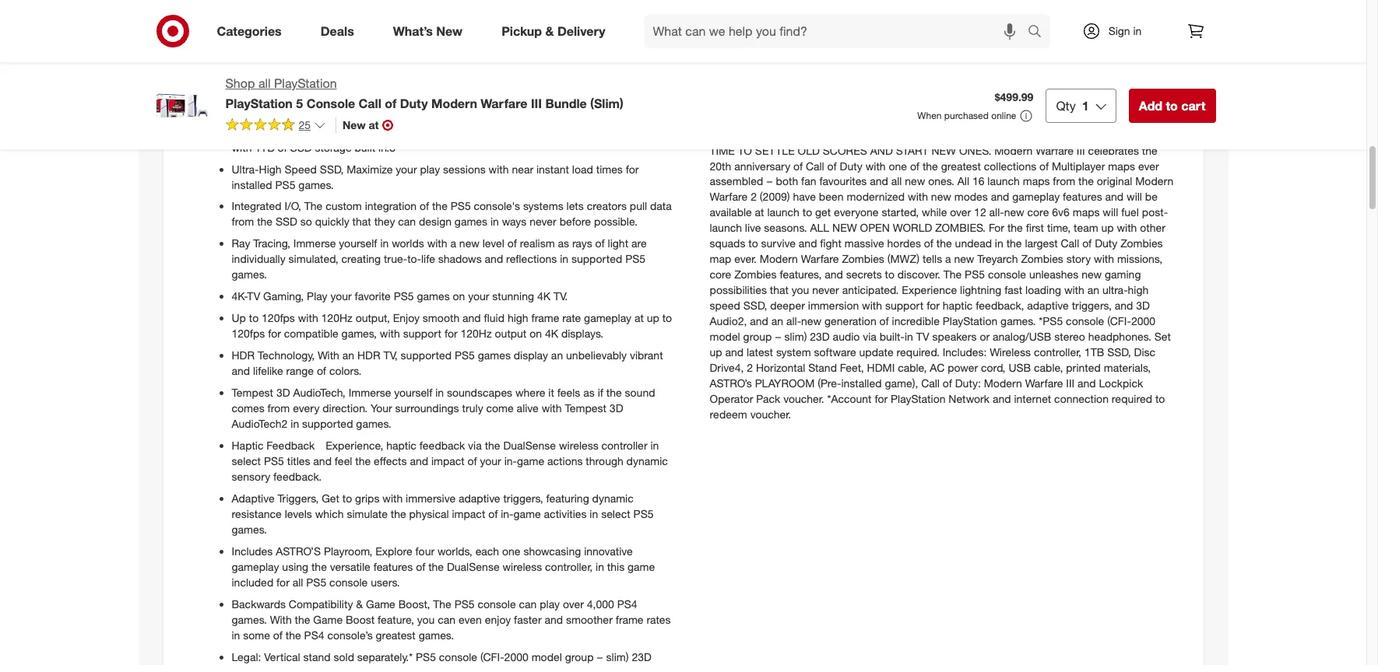 Task type: locate. For each thing, give the bounding box(es) containing it.
can up faster
[[519, 598, 537, 612]]

resistance
[[232, 508, 282, 521]]

reflections
[[506, 253, 557, 266]]

design.
[[319, 103, 354, 116]]

120fps down gaming,
[[262, 312, 295, 325]]

and down ultra-
[[1115, 299, 1134, 313]]

will up "fuel"
[[1127, 190, 1143, 204]]

1 horizontal spatial ssd,
[[744, 299, 767, 313]]

description
[[710, 59, 778, 74]]

1 horizontal spatial via
[[863, 331, 877, 344]]

task down purchased on the right of page
[[945, 128, 966, 141]]

1 cable, from the left
[[898, 362, 927, 375]]

audiotech,
[[293, 387, 346, 400]]

0 horizontal spatial dualsense
[[447, 561, 500, 574]]

to inside 1tb of storage, keep your favorite games ready and waiting for you to jump in and play with 1tb of ssd storage built in.3
[[564, 125, 573, 138]]

high up output
[[508, 312, 529, 325]]

at up live
[[755, 206, 765, 219]]

0 horizontal spatial new
[[343, 118, 366, 132]]

explore
[[376, 545, 413, 559]]

0 vertical spatial play
[[637, 125, 657, 138]]

ps5 down controller
[[634, 508, 654, 521]]

settle
[[755, 144, 795, 157]]

in- left "activities"
[[501, 508, 514, 521]]

23d inside description vertical stand not included. adapt or die in a fight against the ultimate threat. in the direct sequel to the record-breaking call of duty: modern warfare ii, captain price and task force 141 face off against the ultimate threat. the ultranationalist war criminal vladimir makarov is extending his grasp across the world causing task force 141 to fight like never before. it's time to settle old scores and start new ones. modern warfare iii celebrates the 20th anniversary of call of duty with one of the greatest collections of multiplayer maps ever assembled – both fan favourites and all new ones. all 16 launch maps from the original modern warfare 2 (2009) have been modernized with new modes and gameplay features and will be available at launch to get everyone started, while over 12 all-new core 6v6 maps will fuel post- launch live seasons. all new open world zombies. for the first time, team up with other squads to survive and fight massive hordes of the undead in the largest call of duty zombies map ever. modern warfare zombies (mwz) tells a new treyarch zombies story with missions, core zombies features, and secrets to discover. the ps5 console unleashes new gaming possibilities that you never anticipated. experience lightning fast loading with an ultra-high speed ssd, deeper immersion with support for haptic feedback, adaptive triggers, and 3d audio2, and an all-new generation of incredible playstation games. *ps5 console (cfi-2000 model group – slim) 23d audio via built-in tv speakers or analog/usb stereo headphones. set up and latest system software update required. includes: wireless controller, 1tb ssd, disc drive4, 2 horizontal stand feet, hdmi cable, ac power cord, usb cable, printed materials, astro's playroom (pre-installed game), call of duty: modern warfare iii and lockpick operator pack voucher. *account for playstation network and internet connection required to redeem voucher.
[[810, 331, 830, 344]]

the inside tempest 3d audiotech, immerse yourself in soundscapes where it feels as if the sound comes from every direction. your surroundings truly come alive with tempest 3d audiotech2 in supported games.
[[607, 387, 622, 400]]

creators
[[587, 200, 627, 213]]

haptic down lightning
[[943, 299, 973, 313]]

0 vertical spatial from
[[1053, 175, 1076, 188]]

an
[[1088, 284, 1100, 297], [772, 315, 784, 328], [343, 349, 354, 362], [551, 349, 563, 362]]

2 cable, from the left
[[1034, 362, 1064, 375]]

1 horizontal spatial from
[[268, 402, 290, 415]]

technology,
[[258, 349, 315, 362]]

2 horizontal spatial maps
[[1109, 159, 1136, 173]]

supported inside tempest 3d audiotech, immerse yourself in soundscapes where it feels as if the sound comes from every direction. your surroundings truly come alive with tempest 3d audiotech2 in supported games.
[[302, 418, 353, 431]]

controller, down the 'stereo'
[[1034, 346, 1082, 359]]

1 vertical spatial gaming
[[1105, 268, 1141, 281]]

that up deeper
[[770, 284, 789, 297]]

1 horizontal spatial (cfi-
[[1108, 315, 1132, 328]]

with left ps5,
[[295, 88, 317, 101]]

play
[[637, 125, 657, 138], [420, 162, 440, 176], [540, 598, 560, 612]]

compatible games,
[[284, 327, 377, 341]]

to right add
[[1166, 98, 1178, 114]]

never up immersion
[[813, 284, 839, 297]]

games. up legal: vertical stand sold separately.* ps5 console (cfi-2000 model group – slim) 23d
[[419, 629, 454, 643]]

the right for
[[1008, 222, 1023, 235]]

triggers, down ultra-
[[1072, 299, 1112, 313]]

up
[[232, 312, 246, 325]]

with inside ray tracing, immerse yourself in worlds with a new level of realism as rays of light are individually simulated, creating true-to-life shadows and reflections in supported ps5 games.
[[427, 237, 448, 250]]

launch down collections
[[988, 175, 1020, 188]]

play inside the backwards compatibility & game boost, the ps5 console can play over 4,000 ps4 games. with the game boost feature, you can even enjoy faster and smoother frame rates in some of the ps4 console's greatest games.
[[540, 598, 560, 612]]

launch up squads
[[710, 222, 742, 235]]

ssd, inside ultra-high speed ssd, maximize your play sessions with near instant load times for installed ps5 games.
[[320, 162, 344, 176]]

0 horizontal spatial frame
[[532, 312, 559, 325]]

and up drive4,
[[726, 346, 744, 359]]

0 horizontal spatial group
[[565, 651, 594, 664]]

features inside description vertical stand not included. adapt or die in a fight against the ultimate threat. in the direct sequel to the record-breaking call of duty: modern warfare ii, captain price and task force 141 face off against the ultimate threat. the ultranationalist war criminal vladimir makarov is extending his grasp across the world causing task force 141 to fight like never before. it's time to settle old scores and start new ones. modern warfare iii celebrates the 20th anniversary of call of duty with one of the greatest collections of multiplayer maps ever assembled – both fan favourites and all new ones. all 16 launch maps from the original modern warfare 2 (2009) have been modernized with new modes and gameplay features and will be available at launch to get everyone started, while over 12 all-new core 6v6 maps will fuel post- launch live seasons. all new open world zombies. for the first time, team up with other squads to survive and fight massive hordes of the undead in the largest call of duty zombies map ever. modern warfare zombies (mwz) tells a new treyarch zombies story with missions, core zombies features, and secrets to discover. the ps5 console unleashes new gaming possibilities that you never anticipated. experience lightning fast loading with an ultra-high speed ssd, deeper immersion with support for haptic feedback, adaptive triggers, and 3d audio2, and an all-new generation of incredible playstation games. *ps5 console (cfi-2000 model group – slim) 23d audio via built-in tv speakers or analog/usb stereo headphones. set up and latest system software update required. includes: wireless controller, 1tb ssd, disc drive4, 2 horizontal stand feet, hdmi cable, ac power cord, usb cable, printed materials, astro's playroom (pre-installed game), call of duty: modern warfare iii and lockpick operator pack voucher. *account for playstation network and internet connection required to redeem voucher.
[[1063, 190, 1103, 204]]

1 horizontal spatial gaming
[[1105, 268, 1141, 281]]

from inside description vertical stand not included. adapt or die in a fight against the ultimate threat. in the direct sequel to the record-breaking call of duty: modern warfare ii, captain price and task force 141 face off against the ultimate threat. the ultranationalist war criminal vladimir makarov is extending his grasp across the world causing task force 141 to fight like never before. it's time to settle old scores and start new ones. modern warfare iii celebrates the 20th anniversary of call of duty with one of the greatest collections of multiplayer maps ever assembled – both fan favourites and all new ones. all 16 launch maps from the original modern warfare 2 (2009) have been modernized with new modes and gameplay features and will be available at launch to get everyone started, while over 12 all-new core 6v6 maps will fuel post- launch live seasons. all new open world zombies. for the first time, team up with other squads to survive and fight massive hordes of the undead in the largest call of duty zombies map ever. modern warfare zombies (mwz) tells a new treyarch zombies story with missions, core zombies features, and secrets to discover. the ps5 console unleashes new gaming possibilities that you never anticipated. experience lightning fast loading with an ultra-high speed ssd, deeper immersion with support for haptic feedback, adaptive triggers, and 3d audio2, and an all-new generation of incredible playstation games. *ps5 console (cfi-2000 model group – slim) 23d audio via built-in tv speakers or analog/usb stereo headphones. set up and latest system software update required. includes: wireless controller, 1tb ssd, disc drive4, 2 horizontal stand feet, hdmi cable, ac power cord, usb cable, printed materials, astro's playroom (pre-installed game), call of duty: modern warfare iii and lockpick operator pack voucher. *account for playstation network and internet connection required to redeem voucher.
[[1053, 175, 1076, 188]]

console inside legal: vertical stand sold separately.* ps5 console (cfi-2000 model group – slim) 23d
[[439, 651, 477, 664]]

group down smoother
[[565, 651, 594, 664]]

4k
[[537, 290, 551, 303], [545, 327, 558, 341]]

23d inside legal: vertical stand sold separately.* ps5 console (cfi-2000 model group – slim) 23d
[[632, 651, 652, 664]]

1 vertical spatial 23d
[[632, 651, 652, 664]]

all up modernized
[[892, 175, 902, 188]]

1 horizontal spatial all-
[[990, 206, 1005, 219]]

or
[[883, 81, 899, 95]]

wireless inside includes astro's playroom, explore four worlds, each one showcasing innovative gameplay using the versatile features of the dualsense wireless controller, in this game included for all ps5 console users.
[[503, 561, 542, 574]]

1 vertical spatial you
[[792, 284, 810, 297]]

ps5 inside the backwards compatibility & game boost, the ps5 console can play over 4,000 ps4 games. with the game boost feature, you can even enjoy faster and smoother frame rates in some of the ps4 console's greatest games.
[[455, 598, 475, 612]]

0 horizontal spatial &
[[356, 598, 363, 612]]

1 horizontal spatial one
[[889, 159, 907, 173]]

all
[[810, 222, 830, 235]]

12
[[974, 206, 987, 219]]

duty down scores
[[840, 159, 863, 173]]

of inside haptic feedback experience, haptic feedback via the dualsense wireless controller in select ps5 titles and feel the effects and impact of your in-game actions through dynamic sensory feedback.
[[468, 455, 477, 468]]

console's
[[327, 629, 373, 643]]

iii inside shop all playstation playstation 5 console call of duty modern warfare iii bundle (slim)
[[531, 96, 542, 111]]

gameplay
[[1013, 190, 1060, 204], [584, 312, 632, 325], [232, 561, 279, 574]]

as
[[558, 237, 569, 250], [584, 387, 595, 400]]

& inside the backwards compatibility & game boost, the ps5 console can play over 4,000 ps4 games. with the game boost feature, you can even enjoy faster and smoother frame rates in some of the ps4 console's greatest games.
[[356, 598, 363, 612]]

face
[[762, 113, 783, 126]]

via up update
[[863, 331, 877, 344]]

duty
[[400, 96, 428, 111], [840, 159, 863, 173], [1095, 237, 1118, 250]]

2 vertical spatial you
[[417, 614, 435, 627]]

0 horizontal spatial stand
[[303, 651, 331, 664]]

0 vertical spatial tv
[[247, 290, 260, 303]]

0 horizontal spatial all-
[[787, 315, 802, 328]]

integrated i/o, the custom integration of the ps5 console's systems lets creators pull data from the ssd so quickly that they can design games in ways never before possible.
[[232, 200, 672, 229]]

ps4 down compatibility
[[304, 629, 324, 643]]

in inside haptic feedback experience, haptic feedback via the dualsense wireless controller in select ps5 titles and feel the effects and impact of your in-game actions through dynamic sensory feedback.
[[651, 440, 659, 453]]

printed
[[1067, 362, 1101, 375]]

vertical inside description vertical stand not included. adapt or die in a fight against the ultimate threat. in the direct sequel to the record-breaking call of duty: modern warfare ii, captain price and task force 141 face off against the ultimate threat. the ultranationalist war criminal vladimir makarov is extending his grasp across the world causing task force 141 to fight like never before. it's time to settle old scores and start new ones. modern warfare iii celebrates the 20th anniversary of call of duty with one of the greatest collections of multiplayer maps ever assembled – both fan favourites and all new ones. all 16 launch maps from the original modern warfare 2 (2009) have been modernized with new modes and gameplay features and will be available at launch to get everyone started, while over 12 all-new core 6v6 maps will fuel post- launch live seasons. all new open world zombies. for the first time, team up with other squads to survive and fight massive hordes of the undead in the largest call of duty zombies map ever. modern warfare zombies (mwz) tells a new treyarch zombies story with missions, core zombies features, and secrets to discover. the ps5 console unleashes new gaming possibilities that you never anticipated. experience lightning fast loading with an ultra-high speed ssd, deeper immersion with support for haptic feedback, adaptive triggers, and 3d audio2, and an all-new generation of incredible playstation games. *ps5 console (cfi-2000 model group – slim) 23d audio via built-in tv speakers or analog/usb stereo headphones. set up and latest system software update required. includes: wireless controller, 1tb ssd, disc drive4, 2 horizontal stand feet, hdmi cable, ac power cord, usb cable, printed materials, astro's playroom (pre-installed game), call of duty: modern warfare iii and lockpick operator pack voucher. *account for playstation network and internet connection required to redeem voucher.
[[710, 81, 746, 95]]

console inside slim design, with ps5, players get powerful gaming technology packed inside a sleek and compact console design.
[[278, 103, 316, 116]]

for
[[527, 125, 540, 138], [626, 162, 639, 176], [927, 299, 940, 313], [268, 327, 281, 341], [445, 327, 458, 341], [875, 393, 888, 406], [277, 577, 290, 590]]

1tb up printed
[[1085, 346, 1105, 359]]

vertical for legal:
[[264, 651, 300, 664]]

of down compact
[[255, 125, 264, 138]]

in right jump
[[604, 125, 612, 138]]

120hz up compatible games,
[[321, 312, 353, 325]]

speed
[[285, 162, 317, 176]]

1 vertical spatial yourself
[[394, 387, 433, 400]]

2000 down faster
[[504, 651, 529, 664]]

range
[[286, 365, 314, 378]]

0 horizontal spatial never
[[530, 215, 557, 229]]

1 horizontal spatial hdr
[[357, 349, 381, 362]]

1 vertical spatial group
[[565, 651, 594, 664]]

0 horizontal spatial features
[[374, 561, 413, 574]]

0 horizontal spatial play
[[420, 162, 440, 176]]

of down truly
[[468, 455, 477, 468]]

duty up 1tb of storage, keep your favorite games ready and waiting for you to jump in and play with 1tb of ssd storage built in.3
[[400, 96, 428, 111]]

greatest
[[941, 159, 981, 173], [376, 629, 416, 643]]

across
[[820, 128, 852, 141]]

1 horizontal spatial 23d
[[810, 331, 830, 344]]

141 down "online"
[[1000, 128, 1018, 141]]

showcasing
[[524, 545, 581, 559]]

0 vertical spatial 2000
[[1132, 315, 1156, 328]]

0 horizontal spatial installed
[[232, 178, 272, 191]]

1 horizontal spatial adaptive
[[1028, 299, 1069, 313]]

a inside description vertical stand not included. adapt or die in a fight against the ultimate threat. in the direct sequel to the record-breaking call of duty: modern warfare ii, captain price and task force 141 face off against the ultimate threat. the ultranationalist war criminal vladimir makarov is extending his grasp across the world causing task force 141 to fight like never before. it's time to settle old scores and start new ones. modern warfare iii celebrates the 20th anniversary of call of duty with one of the greatest collections of multiplayer maps ever assembled – both fan favourites and all new ones. all 16 launch maps from the original modern warfare 2 (2009) have been modernized with new modes and gameplay features and will be available at launch to get everyone started, while over 12 all-new core 6v6 maps will fuel post- launch live seasons. all new open world zombies. for the first time, team up with other squads to survive and fight massive hordes of the undead in the largest call of duty zombies map ever. modern warfare zombies (mwz) tells a new treyarch zombies story with missions, core zombies features, and secrets to discover. the ps5 console unleashes new gaming possibilities that you never anticipated. experience lightning fast loading with an ultra-high speed ssd, deeper immersion with support for haptic feedback, adaptive triggers, and 3d audio2, and an all-new generation of incredible playstation games. *ps5 console (cfi-2000 model group – slim) 23d audio via built-in tv speakers or analog/usb stereo headphones. set up and latest system software update required. includes: wireless controller, 1tb ssd, disc drive4, 2 horizontal stand feet, hdmi cable, ac power cord, usb cable, printed materials, astro's playroom (pre-installed game), call of duty: modern warfare iii and lockpick operator pack voucher. *account for playstation network and internet connection required to redeem voucher.
[[946, 253, 951, 266]]

immersion
[[808, 299, 859, 313]]

secrets
[[846, 268, 882, 281]]

1 vertical spatial 4k
[[545, 327, 558, 341]]

adaptive inside adaptive triggers, get to grips with immersive adaptive triggers, featuring dynamic resistance levels which simulate the physical impact of in-game activities in select ps5 games.
[[459, 492, 500, 506]]

1 vertical spatial a
[[451, 237, 456, 250]]

0 horizontal spatial from
[[232, 215, 254, 229]]

in
[[1134, 24, 1142, 37], [604, 125, 612, 138], [491, 215, 499, 229], [995, 237, 1004, 250], [380, 237, 389, 250], [560, 253, 569, 266], [905, 331, 914, 344], [436, 387, 444, 400], [291, 418, 299, 431], [651, 440, 659, 453], [590, 508, 598, 521], [596, 561, 604, 574], [232, 629, 240, 643]]

causing
[[904, 128, 941, 141]]

impact inside haptic feedback experience, haptic feedback via the dualsense wireless controller in select ps5 titles and feel the effects and impact of your in-game actions through dynamic sensory feedback.
[[431, 455, 465, 468]]

1 vertical spatial tv
[[917, 331, 930, 344]]

one
[[889, 159, 907, 173], [502, 545, 521, 559]]

and down level
[[485, 253, 503, 266]]

up up drive4,
[[710, 346, 723, 359]]

1 horizontal spatial maps
[[1073, 206, 1100, 219]]

the up the so
[[304, 200, 323, 213]]

ssd, down headphones.
[[1108, 346, 1131, 359]]

die
[[902, 81, 919, 95]]

triggers, left featuring
[[504, 492, 543, 506]]

ps5
[[275, 178, 296, 191], [451, 200, 471, 213], [626, 253, 646, 266], [965, 268, 985, 281], [394, 290, 414, 303], [455, 349, 475, 362], [264, 455, 284, 468], [634, 508, 654, 521], [306, 577, 327, 590], [455, 598, 475, 612], [416, 651, 436, 664]]

1 horizontal spatial 141
[[1000, 128, 1018, 141]]

2 hdr from the left
[[357, 349, 381, 362]]

0 horizontal spatial supported
[[302, 418, 353, 431]]

(cfi- down enjoy
[[480, 651, 504, 664]]

warfare
[[481, 96, 528, 111], [993, 97, 1031, 110], [1036, 144, 1074, 157], [710, 190, 748, 204], [801, 253, 839, 266], [1026, 377, 1064, 390]]

supported for games.
[[302, 418, 353, 431]]

stand for legal:
[[303, 651, 331, 664]]

$499.99
[[995, 90, 1034, 104]]

ultranationalist
[[955, 113, 1026, 126]]

have
[[793, 190, 816, 204]]

ps5 up enjoy
[[394, 290, 414, 303]]

1 horizontal spatial triggers,
[[1072, 299, 1112, 313]]

2 horizontal spatial never
[[1077, 128, 1104, 141]]

1 vertical spatial game
[[313, 614, 343, 627]]

0 vertical spatial yourself
[[339, 237, 377, 250]]

1 horizontal spatial at
[[635, 312, 644, 325]]

and down the "feedback"
[[410, 455, 428, 468]]

image of playstation 5 console call of duty modern warfare iii bundle (slim) image
[[151, 75, 213, 137]]

1tb up high
[[255, 141, 275, 154]]

all-
[[990, 206, 1005, 219], [787, 315, 802, 328]]

add to cart button
[[1129, 89, 1216, 123]]

slim design, with ps5, players get powerful gaming technology packed inside a sleek and compact console design.
[[232, 88, 672, 116]]

alive
[[517, 402, 539, 415]]

0 horizontal spatial immerse
[[293, 237, 336, 250]]

supported inside ray tracing, immerse yourself in worlds with a new level of realism as rays of light are individually simulated, creating true-to-life shadows and reflections in supported ps5 games.
[[572, 253, 623, 266]]

0 horizontal spatial haptic
[[386, 440, 417, 453]]

group inside description vertical stand not included. adapt or die in a fight against the ultimate threat. in the direct sequel to the record-breaking call of duty: modern warfare ii, captain price and task force 141 face off against the ultimate threat. the ultranationalist war criminal vladimir makarov is extending his grasp across the world causing task force 141 to fight like never before. it's time to settle old scores and start new ones. modern warfare iii celebrates the 20th anniversary of call of duty with one of the greatest collections of multiplayer maps ever assembled – both fan favourites and all new ones. all 16 launch maps from the original modern warfare 2 (2009) have been modernized with new modes and gameplay features and will be available at launch to get everyone started, while over 12 all-new core 6v6 maps will fuel post- launch live seasons. all new open world zombies. for the first time, team up with other squads to survive and fight massive hordes of the undead in the largest call of duty zombies map ever. modern warfare zombies (mwz) tells a new treyarch zombies story with missions, core zombies features, and secrets to discover. the ps5 console unleashes new gaming possibilities that you never anticipated. experience lightning fast loading with an ultra-high speed ssd, deeper immersion with support for haptic feedback, adaptive triggers, and 3d audio2, and an all-new generation of incredible playstation games. *ps5 console (cfi-2000 model group – slim) 23d audio via built-in tv speakers or analog/usb stereo headphones. set up and latest system software update required. includes: wireless controller, 1tb ssd, disc drive4, 2 horizontal stand feet, hdmi cable, ac power cord, usb cable, printed materials, astro's playroom (pre-installed game), call of duty: modern warfare iii and lockpick operator pack voucher. *account for playstation network and internet connection required to redeem voucher.
[[744, 331, 772, 344]]

and inside up to 120fps with 120hz output, enjoy smooth and fluid high frame rate gameplay at up to 120fps for compatible games, with support for 120hz output on 4k displays.
[[463, 312, 481, 325]]

display
[[514, 349, 548, 362]]

in-
[[504, 455, 517, 468], [501, 508, 514, 521]]

2000 up set
[[1132, 315, 1156, 328]]

record-
[[807, 97, 844, 110]]

1 horizontal spatial greatest
[[941, 159, 981, 173]]

with
[[295, 88, 317, 101], [318, 349, 340, 362], [270, 614, 292, 627]]

with down it
[[542, 402, 562, 415]]

a
[[616, 88, 622, 101], [451, 237, 456, 250], [946, 253, 951, 266]]

cart
[[1182, 98, 1206, 114]]

1 horizontal spatial play
[[540, 598, 560, 612]]

ps5 down high
[[275, 178, 296, 191]]

1 horizontal spatial controller,
[[1034, 346, 1082, 359]]

generation
[[825, 315, 877, 328]]

hdr up lifelike
[[232, 349, 255, 362]]

in inside includes astro's playroom, explore four worlds, each one showcasing innovative gameplay using the versatile features of the dualsense wireless controller, in this game included for all ps5 console users.
[[596, 561, 604, 574]]

load
[[572, 162, 593, 176]]

game for wireless
[[517, 455, 545, 468]]

games. inside adaptive triggers, get to grips with immersive adaptive triggers, featuring dynamic resistance levels which simulate the physical impact of in-game activities in select ps5 games.
[[232, 524, 267, 537]]

deals link
[[307, 14, 374, 48]]

installed down "feet,"
[[842, 377, 882, 390]]

from inside tempest 3d audiotech, immerse yourself in soundscapes where it feels as if the sound comes from every direction. your surroundings truly come alive with tempest 3d audiotech2 in supported games.
[[268, 402, 290, 415]]

games down 'console's'
[[455, 215, 488, 229]]

0 horizontal spatial (cfi-
[[480, 651, 504, 664]]

and down original
[[1106, 190, 1124, 204]]

1 horizontal spatial over
[[950, 206, 971, 219]]

all right shop
[[258, 76, 271, 91]]

slim
[[232, 88, 253, 101]]

model inside legal: vertical stand sold separately.* ps5 console (cfi-2000 model group – slim) 23d
[[532, 651, 562, 664]]

all down using
[[293, 577, 303, 590]]

or
[[980, 331, 990, 344]]

in- inside adaptive triggers, get to grips with immersive adaptive triggers, featuring dynamic resistance levels which simulate the physical impact of in-game activities in select ps5 games.
[[501, 508, 514, 521]]

1 horizontal spatial tv
[[917, 331, 930, 344]]

console
[[278, 103, 316, 116], [988, 268, 1027, 281], [1066, 315, 1105, 328], [330, 577, 368, 590], [478, 598, 516, 612], [439, 651, 477, 664]]

0 horizontal spatial one
[[502, 545, 521, 559]]

discover.
[[898, 268, 941, 281]]

console up fast
[[988, 268, 1027, 281]]

1 vertical spatial can
[[519, 598, 537, 612]]

1 vertical spatial over
[[563, 598, 584, 612]]

to inside 'add to cart' button
[[1166, 98, 1178, 114]]

sign in
[[1109, 24, 1142, 37]]

the up 'treyarch'
[[1007, 237, 1022, 250]]

in inside the backwards compatibility & game boost, the ps5 console can play over 4,000 ps4 games. with the game boost feature, you can even enjoy faster and smoother frame rates in some of the ps4 console's greatest games.
[[232, 629, 240, 643]]

rays
[[572, 237, 593, 250]]

that inside description vertical stand not included. adapt or die in a fight against the ultimate threat. in the direct sequel to the record-breaking call of duty: modern warfare ii, captain price and task force 141 face off against the ultimate threat. the ultranationalist war criminal vladimir makarov is extending his grasp across the world causing task force 141 to fight like never before. it's time to settle old scores and start new ones. modern warfare iii celebrates the 20th anniversary of call of duty with one of the greatest collections of multiplayer maps ever assembled – both fan favourites and all new ones. all 16 launch maps from the original modern warfare 2 (2009) have been modernized with new modes and gameplay features and will be available at launch to get everyone started, while over 12 all-new core 6v6 maps will fuel post- launch live seasons. all new open world zombies. for the first time, team up with other squads to survive and fight massive hordes of the undead in the largest call of duty zombies map ever. modern warfare zombies (mwz) tells a new treyarch zombies story with missions, core zombies features, and secrets to discover. the ps5 console unleashes new gaming possibilities that you never anticipated. experience lightning fast loading with an ultra-high speed ssd, deeper immersion with support for haptic feedback, adaptive triggers, and 3d audio2, and an all-new generation of incredible playstation games. *ps5 console (cfi-2000 model group – slim) 23d audio via built-in tv speakers or analog/usb stereo headphones. set up and latest system software update required. includes: wireless controller, 1tb ssd, disc drive4, 2 horizontal stand feet, hdmi cable, ac power cord, usb cable, printed materials, astro's playroom (pre-installed game), call of duty: modern warfare iii and lockpick operator pack voucher. *account for playstation network and internet connection required to redeem voucher.
[[770, 284, 789, 297]]

duty: down the a
[[923, 97, 948, 110]]

for down using
[[277, 577, 290, 590]]

model down faster
[[532, 651, 562, 664]]

ssd down storage,
[[290, 141, 312, 154]]

from down the 'multiplayer'
[[1053, 175, 1076, 188]]

ways
[[502, 215, 527, 229]]

will
[[1127, 190, 1143, 204], [1103, 206, 1119, 219]]

gameplay inside includes astro's playroom, explore four worlds, each one showcasing innovative gameplay using the versatile features of the dualsense wireless controller, in this game included for all ps5 console users.
[[232, 561, 279, 574]]

2 vertical spatial gameplay
[[232, 561, 279, 574]]

been
[[819, 190, 844, 204]]

for right waiting
[[527, 125, 540, 138]]

2 left the '(2009)'
[[751, 190, 757, 204]]

in left this
[[596, 561, 604, 574]]

greatest down "feature,"
[[376, 629, 416, 643]]

game inside haptic feedback experience, haptic feedback via the dualsense wireless controller in select ps5 titles and feel the effects and impact of your in-game actions through dynamic sensory feedback.
[[517, 455, 545, 468]]

immerse up simulated, on the left top of the page
[[293, 237, 336, 250]]

2 vertical spatial never
[[813, 284, 839, 297]]

select inside adaptive triggers, get to grips with immersive adaptive triggers, featuring dynamic resistance levels which simulate the physical impact of in-game activities in select ps5 games.
[[601, 508, 631, 521]]

2 horizontal spatial you
[[792, 284, 810, 297]]

maps
[[1109, 159, 1136, 173], [1023, 175, 1050, 188], [1073, 206, 1100, 219]]

favorite for ps5
[[355, 290, 391, 303]]

your up built
[[339, 125, 360, 138]]

1 horizontal spatial task
[[1135, 97, 1157, 110]]

0 vertical spatial 120fps
[[262, 312, 295, 325]]

1 vertical spatial via
[[468, 440, 482, 453]]

ssd inside 1tb of storage, keep your favorite games ready and waiting for you to jump in and play with 1tb of ssd storage built in.3
[[290, 141, 312, 154]]

zombies.
[[936, 222, 986, 235]]

users.
[[371, 577, 400, 590]]

wireless up actions
[[559, 440, 599, 453]]

warfare down the like
[[1036, 144, 1074, 157]]

cable,
[[898, 362, 927, 375], [1034, 362, 1064, 375]]

favorite inside 1tb of storage, keep your favorite games ready and waiting for you to jump in and play with 1tb of ssd storage built in.3
[[363, 125, 399, 138]]

ssd inside integrated i/o, the custom integration of the ps5 console's systems lets creators pull data from the ssd so quickly that they can design games in ways never before possible.
[[276, 215, 297, 229]]

new down immersion
[[802, 315, 822, 328]]

to down not at the top right of page
[[776, 97, 786, 110]]

for up technology,
[[268, 327, 281, 341]]

get inside slim design, with ps5, players get powerful gaming technology packed inside a sleek and compact console design.
[[384, 88, 400, 101]]

impact inside adaptive triggers, get to grips with immersive adaptive triggers, featuring dynamic resistance levels which simulate the physical impact of in-game activities in select ps5 games.
[[452, 508, 485, 521]]

2000
[[1132, 315, 1156, 328], [504, 651, 529, 664]]

you inside description vertical stand not included. adapt or die in a fight against the ultimate threat. in the direct sequel to the record-breaking call of duty: modern warfare ii, captain price and task force 141 face off against the ultimate threat. the ultranationalist war criminal vladimir makarov is extending his grasp across the world causing task force 141 to fight like never before. it's time to settle old scores and start new ones. modern warfare iii celebrates the 20th anniversary of call of duty with one of the greatest collections of multiplayer maps ever assembled – both fan favourites and all new ones. all 16 launch maps from the original modern warfare 2 (2009) have been modernized with new modes and gameplay features and will be available at launch to get everyone started, while over 12 all-new core 6v6 maps will fuel post- launch live seasons. all new open world zombies. for the first time, team up with other squads to survive and fight massive hordes of the undead in the largest call of duty zombies map ever. modern warfare zombies (mwz) tells a new treyarch zombies story with missions, core zombies features, and secrets to discover. the ps5 console unleashes new gaming possibilities that you never anticipated. experience lightning fast loading with an ultra-high speed ssd, deeper immersion with support for haptic feedback, adaptive triggers, and 3d audio2, and an all-new generation of incredible playstation games. *ps5 console (cfi-2000 model group – slim) 23d audio via built-in tv speakers or analog/usb stereo headphones. set up and latest system software update required. includes: wireless controller, 1tb ssd, disc drive4, 2 horizontal stand feet, hdmi cable, ac power cord, usb cable, printed materials, astro's playroom (pre-installed game), call of duty: modern warfare iii and lockpick operator pack voucher. *account for playstation network and internet connection required to redeem voucher.
[[792, 284, 810, 297]]

ps5 up design
[[451, 200, 471, 213]]

playstation up 5
[[274, 76, 337, 91]]

game
[[366, 598, 396, 612], [313, 614, 343, 627]]

1 vertical spatial favorite
[[355, 290, 391, 303]]

2 vertical spatial can
[[438, 614, 456, 627]]

(cfi- inside legal: vertical stand sold separately.* ps5 console (cfi-2000 model group – slim) 23d
[[480, 651, 504, 664]]

2 horizontal spatial iii
[[1077, 144, 1086, 157]]

one right each
[[502, 545, 521, 559]]

post-
[[1142, 206, 1168, 219]]

model inside description vertical stand not included. adapt or die in a fight against the ultimate threat. in the direct sequel to the record-breaking call of duty: modern warfare ii, captain price and task force 141 face off against the ultimate threat. the ultranationalist war criminal vladimir makarov is extending his grasp across the world causing task force 141 to fight like never before. it's time to settle old scores and start new ones. modern warfare iii celebrates the 20th anniversary of call of duty with one of the greatest collections of multiplayer maps ever assembled – both fan favourites and all new ones. all 16 launch maps from the original modern warfare 2 (2009) have been modernized with new modes and gameplay features and will be available at launch to get everyone started, while over 12 all-new core 6v6 maps will fuel post- launch live seasons. all new open world zombies. for the first time, team up with other squads to survive and fight massive hordes of the undead in the largest call of duty zombies map ever. modern warfare zombies (mwz) tells a new treyarch zombies story with missions, core zombies features, and secrets to discover. the ps5 console unleashes new gaming possibilities that you never anticipated. experience lightning fast loading with an ultra-high speed ssd, deeper immersion with support for haptic feedback, adaptive triggers, and 3d audio2, and an all-new generation of incredible playstation games. *ps5 console (cfi-2000 model group – slim) 23d audio via built-in tv speakers or analog/usb stereo headphones. set up and latest system software update required. includes: wireless controller, 1tb ssd, disc drive4, 2 horizontal stand feet, hdmi cable, ac power cord, usb cable, printed materials, astro's playroom (pre-installed game), call of duty: modern warfare iii and lockpick operator pack voucher. *account for playstation network and internet connection required to redeem voucher.
[[710, 331, 741, 344]]

0 vertical spatial ps4
[[617, 598, 638, 612]]

ps5 inside adaptive triggers, get to grips with immersive adaptive triggers, featuring dynamic resistance levels which simulate the physical impact of in-game activities in select ps5 games.
[[634, 508, 654, 521]]

0 horizontal spatial yourself
[[339, 237, 377, 250]]

in right "activities"
[[590, 508, 598, 521]]

audio2,
[[710, 315, 747, 328]]

tempest
[[232, 387, 273, 400], [565, 402, 607, 415]]

with inside tempest 3d audiotech, immerse yourself in soundscapes where it feels as if the sound comes from every direction. your surroundings truly come alive with tempest 3d audiotech2 in supported games.
[[542, 402, 562, 415]]

force up ones. at the top of page
[[969, 128, 997, 141]]

duty inside shop all playstation playstation 5 console call of duty modern warfare iii bundle (slim)
[[400, 96, 428, 111]]

adapt
[[845, 81, 880, 95]]

0 horizontal spatial duty
[[400, 96, 428, 111]]

with inside ultra-high speed ssd, maximize your play sessions with near instant load times for installed ps5 games.
[[489, 162, 509, 176]]

0 vertical spatial gameplay
[[1013, 190, 1060, 204]]

1 vertical spatial all
[[892, 175, 902, 188]]

high inside up to 120fps with 120hz output, enjoy smooth and fluid high frame rate gameplay at up to 120fps for compatible games, with support for 120hz output on 4k displays.
[[508, 312, 529, 325]]

dynamic inside haptic feedback experience, haptic feedback via the dualsense wireless controller in select ps5 titles and feel the effects and impact of your in-game actions through dynamic sensory feedback.
[[627, 455, 668, 468]]

installed inside ultra-high speed ssd, maximize your play sessions with near instant load times for installed ps5 games.
[[232, 178, 272, 191]]

2 vertical spatial a
[[946, 253, 951, 266]]

0 vertical spatial all
[[258, 76, 271, 91]]

1 horizontal spatial high
[[1128, 284, 1149, 297]]

with up "ultra-"
[[232, 141, 252, 154]]

both
[[776, 175, 799, 188]]

with right story at right
[[1094, 253, 1115, 266]]

for inside 1tb of storage, keep your favorite games ready and waiting for you to jump in and play with 1tb of ssd storage built in.3
[[527, 125, 540, 138]]

0 horizontal spatial you
[[417, 614, 435, 627]]

6v6
[[1052, 206, 1070, 219]]

0 vertical spatial ssd,
[[320, 162, 344, 176]]

never right the like
[[1077, 128, 1104, 141]]

favorite up in.3
[[363, 125, 399, 138]]

jump
[[576, 125, 601, 138]]

usb
[[1009, 362, 1031, 375]]

you
[[543, 125, 561, 138], [792, 284, 810, 297], [417, 614, 435, 627]]

ps5 inside includes astro's playroom, explore four worlds, each one showcasing innovative gameplay using the versatile features of the dualsense wireless controller, in this game included for all ps5 console users.
[[306, 577, 327, 590]]

shadows
[[438, 253, 482, 266]]

fight down war
[[1034, 128, 1055, 141]]

storage,
[[267, 125, 307, 138]]

0 vertical spatial support
[[886, 299, 924, 313]]

to down live
[[749, 237, 758, 250]]

you inside the backwards compatibility & game boost, the ps5 console can play over 4,000 ps4 games. with the game boost feature, you can even enjoy faster and smoother frame rates in some of the ps4 console's greatest games.
[[417, 614, 435, 627]]

supported up feedback experience, at the left bottom
[[302, 418, 353, 431]]

innovative
[[584, 545, 633, 559]]

the down the 'multiplayer'
[[1079, 175, 1094, 188]]

2 vertical spatial 1tb
[[1085, 346, 1105, 359]]

in- inside haptic feedback experience, haptic feedback via the dualsense wireless controller in select ps5 titles and feel the effects and impact of your in-game actions through dynamic sensory feedback.
[[504, 455, 517, 468]]

high inside description vertical stand not included. adapt or die in a fight against the ultimate threat. in the direct sequel to the record-breaking call of duty: modern warfare ii, captain price and task force 141 face off against the ultimate threat. the ultranationalist war criminal vladimir makarov is extending his grasp across the world causing task force 141 to fight like never before. it's time to settle old scores and start new ones. modern warfare iii celebrates the 20th anniversary of call of duty with one of the greatest collections of multiplayer maps ever assembled – both fan favourites and all new ones. all 16 launch maps from the original modern warfare 2 (2009) have been modernized with new modes and gameplay features and will be available at launch to get everyone started, while over 12 all-new core 6v6 maps will fuel post- launch live seasons. all new open world zombies. for the first time, team up with other squads to survive and fight massive hordes of the undead in the largest call of duty zombies map ever. modern warfare zombies (mwz) tells a new treyarch zombies story with missions, core zombies features, and secrets to discover. the ps5 console unleashes new gaming possibilities that you never anticipated. experience lightning fast loading with an ultra-high speed ssd, deeper immersion with support for haptic feedback, adaptive triggers, and 3d audio2, and an all-new generation of incredible playstation games. *ps5 console (cfi-2000 model group – slim) 23d audio via built-in tv speakers or analog/usb stereo headphones. set up and latest system software update required. includes: wireless controller, 1tb ssd, disc drive4, 2 horizontal stand feet, hdmi cable, ac power cord, usb cable, printed materials, astro's playroom (pre-installed game), call of duty: modern warfare iii and lockpick operator pack voucher. *account for playstation network and internet connection required to redeem voucher.
[[1128, 284, 1149, 297]]

incredible
[[892, 315, 940, 328]]

1 vertical spatial immerse
[[349, 387, 391, 400]]

0 horizontal spatial core
[[710, 268, 732, 281]]

of right rays
[[596, 237, 605, 250]]

games. inside tempest 3d audiotech, immerse yourself in soundscapes where it feels as if the sound comes from every direction. your surroundings truly come alive with tempest 3d audiotech2 in supported games.
[[356, 418, 392, 431]]

0 vertical spatial 4k
[[537, 290, 551, 303]]

via inside haptic feedback experience, haptic feedback via the dualsense wireless controller in select ps5 titles and feel the effects and impact of your in-game actions through dynamic sensory feedback.
[[468, 440, 482, 453]]

game inside includes astro's playroom, explore four worlds, each one showcasing innovative gameplay using the versatile features of the dualsense wireless controller, in this game included for all ps5 console users.
[[628, 561, 655, 574]]

live
[[745, 222, 761, 235]]

for inside includes astro's playroom, explore four worlds, each one showcasing innovative gameplay using the versatile features of the dualsense wireless controller, in this game included for all ps5 console users.
[[277, 577, 290, 590]]

model
[[710, 331, 741, 344], [532, 651, 562, 664]]

against
[[801, 113, 836, 126]]

features down 'explore'
[[374, 561, 413, 574]]

categories
[[217, 23, 282, 39]]

game for one
[[628, 561, 655, 574]]

2000 inside description vertical stand not included. adapt or die in a fight against the ultimate threat. in the direct sequel to the record-breaking call of duty: modern warfare ii, captain price and task force 141 face off against the ultimate threat. the ultranationalist war criminal vladimir makarov is extending his grasp across the world causing task force 141 to fight like never before. it's time to settle old scores and start new ones. modern warfare iii celebrates the 20th anniversary of call of duty with one of the greatest collections of multiplayer maps ever assembled – both fan favourites and all new ones. all 16 launch maps from the original modern warfare 2 (2009) have been modernized with new modes and gameplay features and will be available at launch to get everyone started, while over 12 all-new core 6v6 maps will fuel post- launch live seasons. all new open world zombies. for the first time, team up with other squads to survive and fight massive hordes of the undead in the largest call of duty zombies map ever. modern warfare zombies (mwz) tells a new treyarch zombies story with missions, core zombies features, and secrets to discover. the ps5 console unleashes new gaming possibilities that you never anticipated. experience lightning fast loading with an ultra-high speed ssd, deeper immersion with support for haptic feedback, adaptive triggers, and 3d audio2, and an all-new generation of incredible playstation games. *ps5 console (cfi-2000 model group – slim) 23d audio via built-in tv speakers or analog/usb stereo headphones. set up and latest system software update required. includes: wireless controller, 1tb ssd, disc drive4, 2 horizontal stand feet, hdmi cable, ac power cord, usb cable, printed materials, astro's playroom (pre-installed game), call of duty: modern warfare iii and lockpick operator pack voucher. *account for playstation network and internet connection required to redeem voucher.
[[1132, 315, 1156, 328]]

0 vertical spatial frame
[[532, 312, 559, 325]]

this
[[607, 561, 625, 574]]

to up vibrant
[[663, 312, 672, 325]]

1 horizontal spatial core
[[1028, 206, 1049, 219]]

all- down deeper
[[787, 315, 802, 328]]

1 vertical spatial triggers,
[[504, 492, 543, 506]]

includes
[[232, 545, 273, 559]]

games.
[[299, 178, 334, 191], [232, 268, 267, 282], [1001, 315, 1036, 328], [356, 418, 392, 431], [232, 524, 267, 537], [232, 614, 267, 627], [419, 629, 454, 643]]

play inside 1tb of storage, keep your favorite games ready and waiting for you to jump in and play with 1tb of ssd storage built in.3
[[637, 125, 657, 138]]

fan
[[802, 175, 817, 188]]

1 vertical spatial duty
[[840, 159, 863, 173]]

1 vertical spatial high
[[508, 312, 529, 325]]

comes
[[232, 402, 265, 415]]

1 vertical spatial support
[[403, 327, 442, 341]]

games inside 1tb of storage, keep your favorite games ready and waiting for you to jump in and play with 1tb of ssd storage built in.3
[[402, 125, 435, 138]]

stand inside description vertical stand not included. adapt or die in a fight against the ultimate threat. in the direct sequel to the record-breaking call of duty: modern warfare ii, captain price and task force 141 face off against the ultimate threat. the ultranationalist war criminal vladimir makarov is extending his grasp across the world causing task force 141 to fight like never before. it's time to settle old scores and start new ones. modern warfare iii celebrates the 20th anniversary of call of duty with one of the greatest collections of multiplayer maps ever assembled – both fan favourites and all new ones. all 16 launch maps from the original modern warfare 2 (2009) have been modernized with new modes and gameplay features and will be available at launch to get everyone started, while over 12 all-new core 6v6 maps will fuel post- launch live seasons. all new open world zombies. for the first time, team up with other squads to survive and fight massive hordes of the undead in the largest call of duty zombies map ever. modern warfare zombies (mwz) tells a new treyarch zombies story with missions, core zombies features, and secrets to discover. the ps5 console unleashes new gaming possibilities that you never anticipated. experience lightning fast loading with an ultra-high speed ssd, deeper immersion with support for haptic feedback, adaptive triggers, and 3d audio2, and an all-new generation of incredible playstation games. *ps5 console (cfi-2000 model group – slim) 23d audio via built-in tv speakers or analog/usb stereo headphones. set up and latest system software update required. includes: wireless controller, 1tb ssd, disc drive4, 2 horizontal stand feet, hdmi cable, ac power cord, usb cable, printed materials, astro's playroom (pre-installed game), call of duty: modern warfare iii and lockpick operator pack voucher. *account for playstation network and internet connection required to redeem voucher.
[[749, 81, 776, 95]]

2 horizontal spatial ssd,
[[1108, 346, 1131, 359]]

1 vertical spatial at
[[755, 206, 765, 219]]

1 vertical spatial play
[[420, 162, 440, 176]]



Task type: vqa. For each thing, say whether or not it's contained in the screenshot.
"Duty" to the middle
yes



Task type: describe. For each thing, give the bounding box(es) containing it.
for inside ultra-high speed ssd, maximize your play sessions with near instant load times for installed ps5 games.
[[626, 162, 639, 176]]

zombies down ever.
[[735, 268, 777, 281]]

new down the undead
[[955, 253, 975, 266]]

1 horizontal spatial fight
[[1034, 128, 1055, 141]]

update
[[860, 346, 894, 359]]

new down 'ones.'
[[931, 190, 952, 204]]

details
[[216, 18, 265, 36]]

the down the integrated
[[257, 215, 273, 229]]

pickup & delivery
[[502, 23, 606, 39]]

dualsense inside haptic feedback experience, haptic feedback via the dualsense wireless controller in select ps5 titles and feel the effects and impact of your in-game actions through dynamic sensory feedback.
[[503, 440, 556, 453]]

zombies up "missions,"
[[1121, 237, 1163, 250]]

1 horizontal spatial force
[[969, 128, 997, 141]]

tv.
[[554, 290, 568, 303]]

as inside tempest 3d audiotech, immerse yourself in soundscapes where it feels as if the sound comes from every direction. your surroundings truly come alive with tempest 3d audiotech2 in supported games.
[[584, 387, 595, 400]]

and down printed
[[1078, 377, 1096, 390]]

games up the smooth
[[417, 290, 450, 303]]

what's new
[[393, 23, 463, 39]]

old
[[798, 144, 820, 157]]

1 vertical spatial 1tb
[[255, 141, 275, 154]]

frame inside up to 120fps with 120hz output, enjoy smooth and fluid high frame rate gameplay at up to 120fps for compatible games, with support for 120hz output on 4k displays.
[[532, 312, 559, 325]]

delivery
[[558, 23, 606, 39]]

custom
[[326, 200, 362, 213]]

and down feedback experience, at the left bottom
[[313, 455, 332, 468]]

the up ever
[[1142, 144, 1158, 157]]

operator
[[710, 393, 754, 406]]

of inside hdr technology, with an hdr tv, supported ps5 games display an unbelievably vibrant and lifelike range of colors.
[[317, 365, 326, 378]]

ps5 inside description vertical stand not included. adapt or die in a fight against the ultimate threat. in the direct sequel to the record-breaking call of duty: modern warfare ii, captain price and task force 141 face off against the ultimate threat. the ultranationalist war criminal vladimir makarov is extending his grasp across the world causing task force 141 to fight like never before. it's time to settle old scores and start new ones. modern warfare iii celebrates the 20th anniversary of call of duty with one of the greatest collections of multiplayer maps ever assembled – both fan favourites and all new ones. all 16 launch maps from the original modern warfare 2 (2009) have been modernized with new modes and gameplay features and will be available at launch to get everyone started, while over 12 all-new core 6v6 maps will fuel post- launch live seasons. all new open world zombies. for the first time, team up with other squads to survive and fight massive hordes of the undead in the largest call of duty zombies map ever. modern warfare zombies (mwz) tells a new treyarch zombies story with missions, core zombies features, and secrets to discover. the ps5 console unleashes new gaming possibilities that you never anticipated. experience lightning fast loading with an ultra-high speed ssd, deeper immersion with support for haptic feedback, adaptive triggers, and 3d audio2, and an all-new generation of incredible playstation games. *ps5 console (cfi-2000 model group – slim) 23d audio via built-in tv speakers or analog/usb stereo headphones. set up and latest system software update required. includes: wireless controller, 1tb ssd, disc drive4, 2 horizontal stand feet, hdmi cable, ac power cord, usb cable, printed materials, astro's playroom (pre-installed game), call of duty: modern warfare iii and lockpick operator pack voucher. *account for playstation network and internet connection required to redeem voucher.
[[965, 268, 985, 281]]

0 horizontal spatial force
[[710, 113, 737, 126]]

with inside the backwards compatibility & game boost, the ps5 console can play over 4,000 ps4 games. with the game boost feature, you can even enjoy faster and smoother frame rates in some of the ps4 console's greatest games.
[[270, 614, 292, 627]]

players
[[346, 88, 381, 101]]

what's new link
[[380, 14, 482, 48]]

1 vertical spatial voucher.
[[751, 408, 791, 422]]

the up experience
[[944, 268, 962, 281]]

packed
[[545, 88, 581, 101]]

1 horizontal spatial game
[[366, 598, 396, 612]]

new up for
[[1005, 206, 1025, 219]]

over inside description vertical stand not included. adapt or die in a fight against the ultimate threat. in the direct sequel to the record-breaking call of duty: modern warfare ii, captain price and task force 141 face off against the ultimate threat. the ultranationalist war criminal vladimir makarov is extending his grasp across the world causing task force 141 to fight like never before. it's time to settle old scores and start new ones. modern warfare iii celebrates the 20th anniversary of call of duty with one of the greatest collections of multiplayer maps ever assembled – both fan favourites and all new ones. all 16 launch maps from the original modern warfare 2 (2009) have been modernized with new modes and gameplay features and will be available at launch to get everyone started, while over 12 all-new core 6v6 maps will fuel post- launch live seasons. all new open world zombies. for the first time, team up with other squads to survive and fight massive hordes of the undead in the largest call of duty zombies map ever. modern warfare zombies (mwz) tells a new treyarch zombies story with missions, core zombies features, and secrets to discover. the ps5 console unleashes new gaming possibilities that you never anticipated. experience lightning fast loading with an ultra-high speed ssd, deeper immersion with support for haptic feedback, adaptive triggers, and 3d audio2, and an all-new generation of incredible playstation games. *ps5 console (cfi-2000 model group – slim) 23d audio via built-in tv speakers or analog/usb stereo headphones. set up and latest system software update required. includes: wireless controller, 1tb ssd, disc drive4, 2 horizontal stand feet, hdmi cable, ac power cord, usb cable, printed materials, astro's playroom (pre-installed game), call of duty: modern warfare iii and lockpick operator pack voucher. *account for playstation network and internet connection required to redeem voucher.
[[950, 206, 971, 219]]

of down the ac
[[943, 377, 952, 390]]

vibrant
[[630, 349, 663, 362]]

1 horizontal spatial up
[[710, 346, 723, 359]]

0 vertical spatial maps
[[1109, 159, 1136, 173]]

simulate
[[347, 508, 388, 521]]

2 horizontal spatial launch
[[988, 175, 1020, 188]]

available
[[710, 206, 752, 219]]

with down anticipated.
[[862, 299, 883, 313]]

3d inside description vertical stand not included. adapt or die in a fight against the ultimate threat. in the direct sequel to the record-breaking call of duty: modern warfare ii, captain price and task force 141 face off against the ultimate threat. the ultranationalist war criminal vladimir makarov is extending his grasp across the world causing task force 141 to fight like never before. it's time to settle old scores and start new ones. modern warfare iii celebrates the 20th anniversary of call of duty with one of the greatest collections of multiplayer maps ever assembled – both fan favourites and all new ones. all 16 launch maps from the original modern warfare 2 (2009) have been modernized with new modes and gameplay features and will be available at launch to get everyone started, while over 12 all-new core 6v6 maps will fuel post- launch live seasons. all new open world zombies. for the first time, team up with other squads to survive and fight massive hordes of the undead in the largest call of duty zombies map ever. modern warfare zombies (mwz) tells a new treyarch zombies story with missions, core zombies features, and secrets to discover. the ps5 console unleashes new gaming possibilities that you never anticipated. experience lightning fast loading with an ultra-high speed ssd, deeper immersion with support for haptic feedback, adaptive triggers, and 3d audio2, and an all-new generation of incredible playstation games. *ps5 console (cfi-2000 model group – slim) 23d audio via built-in tv speakers or analog/usb stereo headphones. set up and latest system software update required. includes: wireless controller, 1tb ssd, disc drive4, 2 horizontal stand feet, hdmi cable, ac power cord, usb cable, printed materials, astro's playroom (pre-installed game), call of duty: modern warfare iii and lockpick operator pack voucher. *account for playstation network and internet connection required to redeem voucher.
[[1137, 299, 1150, 313]]

call down the ac
[[922, 377, 940, 390]]

stand for description
[[749, 81, 776, 95]]

with down unleashes at the top right of the page
[[1065, 284, 1085, 297]]

vertical for description
[[710, 81, 746, 95]]

0 vertical spatial &
[[546, 23, 554, 39]]

seasons.
[[764, 222, 807, 235]]

in up surroundings
[[436, 387, 444, 400]]

1 horizontal spatial duty
[[840, 159, 863, 173]]

games. inside ray tracing, immerse yourself in worlds with a new level of realism as rays of light are individually simulated, creating true-to-life shadows and reflections in supported ps5 games.
[[232, 268, 267, 282]]

0 vertical spatial 2
[[751, 190, 757, 204]]

for down game), at the right bottom
[[875, 393, 888, 406]]

one inside description vertical stand not included. adapt or die in a fight against the ultimate threat. in the direct sequel to the record-breaking call of duty: modern warfare ii, captain price and task force 141 face off against the ultimate threat. the ultranationalist war criminal vladimir makarov is extending his grasp across the world causing task force 141 to fight like never before. it's time to settle old scores and start new ones. modern warfare iii celebrates the 20th anniversary of call of duty with one of the greatest collections of multiplayer maps ever assembled – both fan favourites and all new ones. all 16 launch maps from the original modern warfare 2 (2009) have been modernized with new modes and gameplay features and will be available at launch to get everyone started, while over 12 all-new core 6v6 maps will fuel post- launch live seasons. all new open world zombies. for the first time, team up with other squads to survive and fight massive hordes of the undead in the largest call of duty zombies map ever. modern warfare zombies (mwz) tells a new treyarch zombies story with missions, core zombies features, and secrets to discover. the ps5 console unleashes new gaming possibilities that you never anticipated. experience lightning fast loading with an ultra-high speed ssd, deeper immersion with support for haptic feedback, adaptive triggers, and 3d audio2, and an all-new generation of incredible playstation games. *ps5 console (cfi-2000 model group – slim) 23d audio via built-in tv speakers or analog/usb stereo headphones. set up and latest system software update required. includes: wireless controller, 1tb ssd, disc drive4, 2 horizontal stand feet, hdmi cable, ac power cord, usb cable, printed materials, astro's playroom (pre-installed game), call of duty: modern warfare iii and lockpick operator pack voucher. *account for playstation network and internet connection required to redeem voucher.
[[889, 159, 907, 173]]

description vertical stand not included. adapt or die in a fight against the ultimate threat. in the direct sequel to the record-breaking call of duty: modern warfare ii, captain price and task force 141 face off against the ultimate threat. the ultranationalist war criminal vladimir makarov is extending his grasp across the world causing task force 141 to fight like never before. it's time to settle old scores and start new ones. modern warfare iii celebrates the 20th anniversary of call of duty with one of the greatest collections of multiplayer maps ever assembled – both fan favourites and all new ones. all 16 launch maps from the original modern warfare 2 (2009) have been modernized with new modes and gameplay features and will be available at launch to get everyone started, while over 12 all-new core 6v6 maps will fuel post- launch live seasons. all new open world zombies. for the first time, team up with other squads to survive and fight massive hordes of the undead in the largest call of duty zombies map ever. modern warfare zombies (mwz) tells a new treyarch zombies story with missions, core zombies features, and secrets to discover. the ps5 console unleashes new gaming possibilities that you never anticipated. experience lightning fast loading with an ultra-high speed ssd, deeper immersion with support for haptic feedback, adaptive triggers, and 3d audio2, and an all-new generation of incredible playstation games. *ps5 console (cfi-2000 model group – slim) 23d audio via built-in tv speakers or analog/usb stereo headphones. set up and latest system software update required. includes: wireless controller, 1tb ssd, disc drive4, 2 horizontal stand feet, hdmi cable, ac power cord, usb cable, printed materials, astro's playroom (pre-installed game), call of duty: modern warfare iii and lockpick operator pack voucher. *account for playstation network and internet connection required to redeem voucher.
[[710, 59, 1179, 422]]

0 horizontal spatial game
[[313, 614, 343, 627]]

haptic inside haptic feedback experience, haptic feedback via the dualsense wireless controller in select ps5 titles and feel the effects and impact of your in-game actions through dynamic sensory feedback.
[[386, 440, 417, 453]]

the inside the backwards compatibility & game boost, the ps5 console can play over 4,000 ps4 games. with the game boost feature, you can even enjoy faster and smoother frame rates in some of the ps4 console's greatest games.
[[433, 598, 452, 612]]

1 vertical spatial –
[[775, 331, 782, 344]]

over inside the backwards compatibility & game boost, the ps5 console can play over 4,000 ps4 games. with the game boost feature, you can even enjoy faster and smoother frame rates in some of the ps4 console's greatest games.
[[563, 598, 584, 612]]

0 vertical spatial new
[[436, 23, 463, 39]]

1 horizontal spatial 120hz
[[461, 327, 492, 341]]

the up 'ones.'
[[923, 159, 938, 173]]

0 horizontal spatial on
[[453, 290, 465, 303]]

hdr technology, with an hdr tv, supported ps5 games display an unbelievably vibrant and lifelike range of colors.
[[232, 349, 663, 378]]

at inside description vertical stand not included. adapt or die in a fight against the ultimate threat. in the direct sequel to the record-breaking call of duty: modern warfare ii, captain price and task force 141 face off against the ultimate threat. the ultranationalist war criminal vladimir makarov is extending his grasp across the world causing task force 141 to fight like never before. it's time to settle old scores and start new ones. modern warfare iii celebrates the 20th anniversary of call of duty with one of the greatest collections of multiplayer maps ever assembled – both fan favourites and all new ones. all 16 launch maps from the original modern warfare 2 (2009) have been modernized with new modes and gameplay features and will be available at launch to get everyone started, while over 12 all-new core 6v6 maps will fuel post- launch live seasons. all new open world zombies. for the first time, team up with other squads to survive and fight massive hordes of the undead in the largest call of duty zombies map ever. modern warfare zombies (mwz) tells a new treyarch zombies story with missions, core zombies features, and secrets to discover. the ps5 console unleashes new gaming possibilities that you never anticipated. experience lightning fast loading with an ultra-high speed ssd, deeper immersion with support for haptic feedback, adaptive triggers, and 3d audio2, and an all-new generation of incredible playstation games. *ps5 console (cfi-2000 model group – slim) 23d audio via built-in tv speakers or analog/usb stereo headphones. set up and latest system software update required. includes: wireless controller, 1tb ssd, disc drive4, 2 horizontal stand feet, hdmi cable, ac power cord, usb cable, printed materials, astro's playroom (pre-installed game), call of duty: modern warfare iii and lockpick operator pack voucher. *account for playstation network and internet connection required to redeem voucher.
[[755, 206, 765, 219]]

1 vertical spatial 3d
[[276, 387, 290, 400]]

and right ready
[[468, 125, 487, 138]]

time
[[710, 144, 735, 157]]

0 vertical spatial core
[[1028, 206, 1049, 219]]

other
[[1141, 222, 1166, 235]]

tempest 3d audiotech, immerse yourself in soundscapes where it feels as if the sound comes from every direction. your surroundings truly come alive with tempest 3d audiotech2 in supported games.
[[232, 387, 655, 431]]

with down "play"
[[298, 312, 318, 325]]

pickup & delivery link
[[488, 14, 625, 48]]

which
[[315, 508, 344, 521]]

sequel
[[741, 97, 773, 110]]

up to 120fps with 120hz output, enjoy smooth and fluid high frame rate gameplay at up to 120fps for compatible games, with support for 120hz output on 4k displays.
[[232, 312, 672, 341]]

features,
[[780, 268, 822, 281]]

the up off
[[789, 97, 804, 110]]

0 horizontal spatial tv
[[247, 290, 260, 303]]

features inside includes astro's playroom, explore four worlds, each one showcasing innovative gameplay using the versatile features of the dualsense wireless controller, in this game included for all ps5 console users.
[[374, 561, 413, 574]]

internet
[[1014, 393, 1052, 406]]

details button
[[176, 3, 1191, 53]]

warfare inside shop all playstation playstation 5 console call of duty modern warfare iii bundle (slim)
[[481, 96, 528, 111]]

get inside description vertical stand not included. adapt or die in a fight against the ultimate threat. in the direct sequel to the record-breaking call of duty: modern warfare ii, captain price and task force 141 face off against the ultimate threat. the ultranationalist war criminal vladimir makarov is extending his grasp across the world causing task force 141 to fight like never before. it's time to settle old scores and start new ones. modern warfare iii celebrates the 20th anniversary of call of duty with one of the greatest collections of multiplayer maps ever assembled – both fan favourites and all new ones. all 16 launch maps from the original modern warfare 2 (2009) have been modernized with new modes and gameplay features and will be available at launch to get everyone started, while over 12 all-new core 6v6 maps will fuel post- launch live seasons. all new open world zombies. for the first time, team up with other squads to survive and fight massive hordes of the undead in the largest call of duty zombies map ever. modern warfare zombies (mwz) tells a new treyarch zombies story with missions, core zombies features, and secrets to discover. the ps5 console unleashes new gaming possibilities that you never anticipated. experience lightning fast loading with an ultra-high speed ssd, deeper immersion with support for haptic feedback, adaptive triggers, and 3d audio2, and an all-new generation of incredible playstation games. *ps5 console (cfi-2000 model group – slim) 23d audio via built-in tv speakers or analog/usb stereo headphones. set up and latest system software update required. includes: wireless controller, 1tb ssd, disc drive4, 2 horizontal stand feet, hdmi cable, ac power cord, usb cable, printed materials, astro's playroom (pre-installed game), call of duty: modern warfare iii and lockpick operator pack voucher. *account for playstation network and internet connection required to redeem voucher.
[[816, 206, 831, 219]]

in inside 1tb of storage, keep your favorite games ready and waiting for you to jump in and play with 1tb of ssd storage built in.3
[[604, 125, 612, 138]]

1 vertical spatial tempest
[[565, 402, 607, 415]]

systems
[[523, 200, 564, 213]]

the right feel
[[355, 455, 371, 468]]

(pre-
[[818, 377, 842, 390]]

wireless inside haptic feedback experience, haptic feedback via the dualsense wireless controller in select ps5 titles and feel the effects and impact of your in-game actions through dynamic sensory feedback.
[[559, 440, 599, 453]]

2 vertical spatial ssd,
[[1108, 346, 1131, 359]]

modern up collections
[[995, 144, 1033, 157]]

*account
[[828, 393, 872, 406]]

and left internet
[[993, 393, 1011, 406]]

with for of
[[318, 349, 340, 362]]

when purchased online
[[918, 110, 1017, 122]]

survive
[[761, 237, 796, 250]]

the down ultimate
[[855, 128, 871, 141]]

2 vertical spatial maps
[[1073, 206, 1100, 219]]

0 horizontal spatial 141
[[740, 113, 759, 126]]

in up 'treyarch'
[[995, 237, 1004, 250]]

in up true-
[[380, 237, 389, 250]]

backwards
[[232, 598, 286, 612]]

collections
[[984, 159, 1037, 173]]

of right level
[[508, 237, 517, 250]]

gameplay inside description vertical stand not included. adapt or die in a fight against the ultimate threat. in the direct sequel to the record-breaking call of duty: modern warfare ii, captain price and task force 141 face off against the ultimate threat. the ultranationalist war criminal vladimir makarov is extending his grasp across the world causing task force 141 to fight like never before. it's time to settle old scores and start new ones. modern warfare iii celebrates the 20th anniversary of call of duty with one of the greatest collections of multiplayer maps ever assembled – both fan favourites and all new ones. all 16 launch maps from the original modern warfare 2 (2009) have been modernized with new modes and gameplay features and will be available at launch to get everyone started, while over 12 all-new core 6v6 maps will fuel post- launch live seasons. all new open world zombies. for the first time, team up with other squads to survive and fight massive hordes of the undead in the largest call of duty zombies map ever. modern warfare zombies (mwz) tells a new treyarch zombies story with missions, core zombies features, and secrets to discover. the ps5 console unleashes new gaming possibilities that you never anticipated. experience lightning fast loading with an ultra-high speed ssd, deeper immersion with support for haptic feedback, adaptive triggers, and 3d audio2, and an all-new generation of incredible playstation games. *ps5 console (cfi-2000 model group – slim) 23d audio via built-in tv speakers or analog/usb stereo headphones. set up and latest system software update required. includes: wireless controller, 1tb ssd, disc drive4, 2 horizontal stand feet, hdmi cable, ac power cord, usb cable, printed materials, astro's playroom (pre-installed game), call of duty: modern warfare iii and lockpick operator pack voucher. *account for playstation network and internet connection required to redeem voucher.
[[1013, 190, 1060, 204]]

largest
[[1025, 237, 1058, 250]]

0 horizontal spatial duty:
[[923, 97, 948, 110]]

adaptive inside description vertical stand not included. adapt or die in a fight against the ultimate threat. in the direct sequel to the record-breaking call of duty: modern warfare ii, captain price and task force 141 face off against the ultimate threat. the ultranationalist war criminal vladimir makarov is extending his grasp across the world causing task force 141 to fight like never before. it's time to settle old scores and start new ones. modern warfare iii celebrates the 20th anniversary of call of duty with one of the greatest collections of multiplayer maps ever assembled – both fan favourites and all new ones. all 16 launch maps from the original modern warfare 2 (2009) have been modernized with new modes and gameplay features and will be available at launch to get everyone started, while over 12 all-new core 6v6 maps will fuel post- launch live seasons. all new open world zombies. for the first time, team up with other squads to survive and fight massive hordes of the undead in the largest call of duty zombies map ever. modern warfare zombies (mwz) tells a new treyarch zombies story with missions, core zombies features, and secrets to discover. the ps5 console unleashes new gaming possibilities that you never anticipated. experience lightning fast loading with an ultra-high speed ssd, deeper immersion with support for haptic feedback, adaptive triggers, and 3d audio2, and an all-new generation of incredible playstation games. *ps5 console (cfi-2000 model group – slim) 23d audio via built-in tv speakers or analog/usb stereo headphones. set up and latest system software update required. includes: wireless controller, 1tb ssd, disc drive4, 2 horizontal stand feet, hdmi cable, ac power cord, usb cable, printed materials, astro's playroom (pre-installed game), call of duty: modern warfare iii and lockpick operator pack voucher. *account for playstation network and internet connection required to redeem voucher.
[[1028, 299, 1069, 313]]

integrated
[[232, 200, 282, 213]]

yourself inside ray tracing, immerse yourself in worlds with a new level of realism as rays of light are individually simulated, creating true-to-life shadows and reflections in supported ps5 games.
[[339, 237, 377, 250]]

adaptive triggers, get to grips with immersive adaptive triggers, featuring dynamic resistance levels which simulate the physical impact of in-game activities in select ps5 games.
[[232, 492, 654, 537]]

call up fan in the right top of the page
[[806, 159, 825, 173]]

all inside shop all playstation playstation 5 console call of duty modern warfare iii bundle (slim)
[[258, 76, 271, 91]]

missions,
[[1118, 253, 1163, 266]]

the right using
[[312, 561, 327, 574]]

0 vertical spatial will
[[1127, 190, 1143, 204]]

fast
[[1005, 284, 1023, 297]]

call inside shop all playstation playstation 5 console call of duty modern warfare iii bundle (slim)
[[359, 96, 381, 111]]

in inside integrated i/o, the custom integration of the ps5 console's systems lets creators pull data from the ssd so quickly that they can design games in ways never before possible.
[[491, 215, 499, 229]]

ever
[[1139, 159, 1160, 173]]

5
[[296, 96, 303, 111]]

playroom
[[755, 377, 815, 390]]

the up "across" on the top right
[[839, 113, 855, 126]]

drive4,
[[710, 362, 744, 375]]

the inside adaptive triggers, get to grips with immersive adaptive triggers, featuring dynamic resistance levels which simulate the physical impact of in-game activities in select ps5 games.
[[391, 508, 406, 521]]

console inside the backwards compatibility & game boost, the ps5 console can play over 4,000 ps4 games. with the game boost feature, you can even enjoy faster and smoother frame rates in some of the ps4 console's greatest games.
[[478, 598, 516, 612]]

the down come at the bottom left of page
[[485, 440, 500, 453]]

of inside includes astro's playroom, explore four worlds, each one showcasing innovative gameplay using the versatile features of the dualsense wireless controller, in this game included for all ps5 console users.
[[416, 561, 425, 574]]

before.
[[1107, 128, 1141, 141]]

1 horizontal spatial never
[[813, 284, 839, 297]]

tv inside description vertical stand not included. adapt or die in a fight against the ultimate threat. in the direct sequel to the record-breaking call of duty: modern warfare ii, captain price and task force 141 face off against the ultimate threat. the ultranationalist war criminal vladimir makarov is extending his grasp across the world causing task force 141 to fight like never before. it's time to settle old scores and start new ones. modern warfare iii celebrates the 20th anniversary of call of duty with one of the greatest collections of multiplayer maps ever assembled – both fan favourites and all new ones. all 16 launch maps from the original modern warfare 2 (2009) have been modernized with new modes and gameplay features and will be available at launch to get everyone started, while over 12 all-new core 6v6 maps will fuel post- launch live seasons. all new open world zombies. for the first time, team up with other squads to survive and fight massive hordes of the undead in the largest call of duty zombies map ever. modern warfare zombies (mwz) tells a new treyarch zombies story with missions, core zombies features, and secrets to discover. the ps5 console unleashes new gaming possibilities that you never anticipated. experience lightning fast loading with an ultra-high speed ssd, deeper immersion with support for haptic feedback, adaptive triggers, and 3d audio2, and an all-new generation of incredible playstation games. *ps5 console (cfi-2000 model group – slim) 23d audio via built-in tv speakers or analog/usb stereo headphones. set up and latest system software update required. includes: wireless controller, 1tb ssd, disc drive4, 2 horizontal stand feet, hdmi cable, ac power cord, usb cable, printed materials, astro's playroom (pre-installed game), call of duty: modern warfare iii and lockpick operator pack voucher. *account for playstation network and internet connection required to redeem voucher.
[[917, 331, 930, 344]]

games. up some
[[232, 614, 267, 627]]

in down "every"
[[291, 418, 299, 431]]

up inside up to 120fps with 120hz output, enjoy smooth and fluid high frame rate gameplay at up to 120fps for compatible games, with support for 120hz output on 4k displays.
[[647, 312, 660, 325]]

slim) inside description vertical stand not included. adapt or die in a fight against the ultimate threat. in the direct sequel to the record-breaking call of duty: modern warfare ii, captain price and task force 141 face off against the ultimate threat. the ultranationalist war criminal vladimir makarov is extending his grasp across the world causing task force 141 to fight like never before. it's time to settle old scores and start new ones. modern warfare iii celebrates the 20th anniversary of call of duty with one of the greatest collections of multiplayer maps ever assembled – both fan favourites and all new ones. all 16 launch maps from the original modern warfare 2 (2009) have been modernized with new modes and gameplay features and will be available at launch to get everyone started, while over 12 all-new core 6v6 maps will fuel post- launch live seasons. all new open world zombies. for the first time, team up with other squads to survive and fight massive hordes of the undead in the largest call of duty zombies map ever. modern warfare zombies (mwz) tells a new treyarch zombies story with missions, core zombies features, and secrets to discover. the ps5 console unleashes new gaming possibilities that you never anticipated. experience lightning fast loading with an ultra-high speed ssd, deeper immersion with support for haptic feedback, adaptive triggers, and 3d audio2, and an all-new generation of incredible playstation games. *ps5 console (cfi-2000 model group – slim) 23d audio via built-in tv speakers or analog/usb stereo headphones. set up and latest system software update required. includes: wireless controller, 1tb ssd, disc drive4, 2 horizontal stand feet, hdmi cable, ac power cord, usb cable, printed materials, astro's playroom (pre-installed game), call of duty: modern warfare iii and lockpick operator pack voucher. *account for playstation network and internet connection required to redeem voucher.
[[785, 331, 807, 344]]

1 vertical spatial new
[[833, 222, 857, 235]]

console
[[307, 96, 355, 111]]

dualsense inside includes astro's playroom, explore four worlds, each one showcasing innovative gameplay using the versatile features of the dualsense wireless controller, in this game included for all ps5 console users.
[[447, 561, 500, 574]]

playstation down game), at the right bottom
[[891, 393, 946, 406]]

0 horizontal spatial launch
[[710, 222, 742, 235]]

warfare up "available"
[[710, 190, 748, 204]]

ps5 inside ultra-high speed ssd, maximize your play sessions with near instant load times for installed ps5 games.
[[275, 178, 296, 191]]

to down the (mwz)
[[885, 268, 895, 281]]

speed
[[710, 299, 741, 313]]

not
[[779, 81, 795, 95]]

and inside ray tracing, immerse yourself in worlds with a new level of realism as rays of light are individually simulated, creating true-to-life shadows and reflections in supported ps5 games.
[[485, 253, 503, 266]]

feels
[[557, 387, 581, 400]]

adaptive
[[232, 492, 275, 506]]

to down war
[[1021, 128, 1030, 141]]

built-
[[880, 331, 905, 344]]

2 vertical spatial 3d
[[610, 402, 624, 415]]

you inside 1tb of storage, keep your favorite games ready and waiting for you to jump in and play with 1tb of ssd storage built in.3
[[543, 125, 561, 138]]

modern inside shop all playstation playstation 5 console call of duty modern warfare iii bundle (slim)
[[432, 96, 477, 111]]

and right modes
[[991, 190, 1010, 204]]

4k-tv gaming, play your favorite ps5 games on your stunning 4k tv.
[[232, 290, 568, 303]]

sign in link
[[1069, 14, 1166, 48]]

haptic inside description vertical stand not included. adapt or die in a fight against the ultimate threat. in the direct sequel to the record-breaking call of duty: modern warfare ii, captain price and task force 141 face off against the ultimate threat. the ultranationalist war criminal vladimir makarov is extending his grasp across the world causing task force 141 to fight like never before. it's time to settle old scores and start new ones. modern warfare iii celebrates the 20th anniversary of call of duty with one of the greatest collections of multiplayer maps ever assembled – both fan favourites and all new ones. all 16 launch maps from the original modern warfare 2 (2009) have been modernized with new modes and gameplay features and will be available at launch to get everyone started, while over 12 all-new core 6v6 maps will fuel post- launch live seasons. all new open world zombies. for the first time, team up with other squads to survive and fight massive hordes of the undead in the largest call of duty zombies map ever. modern warfare zombies (mwz) tells a new treyarch zombies story with missions, core zombies features, and secrets to discover. the ps5 console unleashes new gaming possibilities that you never anticipated. experience lightning fast loading with an ultra-high speed ssd, deeper immersion with support for haptic feedback, adaptive triggers, and 3d audio2, and an all-new generation of incredible playstation games. *ps5 console (cfi-2000 model group – slim) 23d audio via built-in tv speakers or analog/usb stereo headphones. set up and latest system software update required. includes: wireless controller, 1tb ssd, disc drive4, 2 horizontal stand feet, hdmi cable, ac power cord, usb cable, printed materials, astro's playroom (pre-installed game), call of duty: modern warfare iii and lockpick operator pack voucher. *account for playstation network and internet connection required to redeem voucher.
[[943, 299, 973, 313]]

1 vertical spatial 2
[[747, 362, 753, 375]]

surroundings
[[395, 402, 459, 415]]

the down compatibility
[[295, 614, 310, 627]]

group inside legal: vertical stand sold separately.* ps5 console (cfi-2000 model group – slim) 23d
[[565, 651, 594, 664]]

What can we help you find? suggestions appear below search field
[[644, 14, 1032, 48]]

and inside hdr technology, with an hdr tv, supported ps5 games display an unbelievably vibrant and lifelike range of colors.
[[232, 365, 250, 378]]

four
[[416, 545, 435, 559]]

redeem
[[710, 408, 748, 422]]

and right 'audio2,'
[[750, 315, 769, 328]]

at inside up to 120fps with 120hz output, enjoy smooth and fluid high frame rate gameplay at up to 120fps for compatible games, with support for 120hz output on 4k displays.
[[635, 312, 644, 325]]

the right some
[[286, 629, 301, 643]]

1 vertical spatial core
[[710, 268, 732, 281]]

an right display
[[551, 349, 563, 362]]

ray tracing, immerse yourself in worlds with a new level of realism as rays of light are individually simulated, creating true-to-life shadows and reflections in supported ps5 games.
[[232, 237, 647, 282]]

in right reflections
[[560, 253, 569, 266]]

unleashes
[[1030, 268, 1079, 281]]

be
[[1146, 190, 1158, 204]]

in inside 'link'
[[1134, 24, 1142, 37]]

2 horizontal spatial up
[[1102, 222, 1114, 235]]

1 horizontal spatial launch
[[768, 206, 800, 219]]

of up "built-"
[[880, 315, 889, 328]]

modern down cord,
[[984, 377, 1023, 390]]

wireless
[[990, 346, 1031, 359]]

call up story at right
[[1061, 237, 1080, 250]]

0 vertical spatial voucher.
[[784, 393, 825, 406]]

of inside shop all playstation playstation 5 console call of duty modern warfare iii bundle (slim)
[[385, 96, 397, 111]]

can inside integrated i/o, the custom integration of the ps5 console's systems lets creators pull data from the ssd so quickly that they can design games in ways never before possible.
[[398, 215, 416, 229]]

and inside the backwards compatibility & game boost, the ps5 console can play over 4,000 ps4 games. with the game boost feature, you can even enjoy faster and smoother frame rates in some of the ps4 console's greatest games.
[[545, 614, 563, 627]]

separately.*
[[357, 651, 413, 664]]

1 vertical spatial all-
[[787, 315, 802, 328]]

the right in on the right of the page
[[1163, 81, 1179, 95]]

of up favourites
[[828, 159, 837, 173]]

a inside slim design, with ps5, players get powerful gaming technology packed inside a sleek and compact console design.
[[616, 88, 622, 101]]

call down or
[[889, 97, 907, 110]]

the
[[1030, 81, 1050, 95]]

gaming inside description vertical stand not included. adapt or die in a fight against the ultimate threat. in the direct sequel to the record-breaking call of duty: modern warfare ii, captain price and task force 141 face off against the ultimate threat. the ultranationalist war criminal vladimir makarov is extending his grasp across the world causing task force 141 to fight like never before. it's time to settle old scores and start new ones. modern warfare iii celebrates the 20th anniversary of call of duty with one of the greatest collections of multiplayer maps ever assembled – both fan favourites and all new ones. all 16 launch maps from the original modern warfare 2 (2009) have been modernized with new modes and gameplay features and will be available at launch to get everyone started, while over 12 all-new core 6v6 maps will fuel post- launch live seasons. all new open world zombies. for the first time, team up with other squads to survive and fight massive hordes of the undead in the largest call of duty zombies map ever. modern warfare zombies (mwz) tells a new treyarch zombies story with missions, core zombies features, and secrets to discover. the ps5 console unleashes new gaming possibilities that you never anticipated. experience lightning fast loading with an ultra-high speed ssd, deeper immersion with support for haptic feedback, adaptive triggers, and 3d audio2, and an all-new generation of incredible playstation games. *ps5 console (cfi-2000 model group – slim) 23d audio via built-in tv speakers or analog/usb stereo headphones. set up and latest system software update required. includes: wireless controller, 1tb ssd, disc drive4, 2 horizontal stand feet, hdmi cable, ac power cord, usb cable, printed materials, astro's playroom (pre-installed game), call of duty: modern warfare iii and lockpick operator pack voucher. *account for playstation network and internet connection required to redeem voucher.
[[1105, 268, 1141, 281]]

warfare up features, on the right
[[801, 253, 839, 266]]

controller, inside description vertical stand not included. adapt or die in a fight against the ultimate threat. in the direct sequel to the record-breaking call of duty: modern warfare ii, captain price and task force 141 face off against the ultimate threat. the ultranationalist war criminal vladimir makarov is extending his grasp across the world causing task force 141 to fight like never before. it's time to settle old scores and start new ones. modern warfare iii celebrates the 20th anniversary of call of duty with one of the greatest collections of multiplayer maps ever assembled – both fan favourites and all new ones. all 16 launch maps from the original modern warfare 2 (2009) have been modernized with new modes and gameplay features and will be available at launch to get everyone started, while over 12 all-new core 6v6 maps will fuel post- launch live seasons. all new open world zombies. for the first time, team up with other squads to survive and fight massive hordes of the undead in the largest call of duty zombies map ever. modern warfare zombies (mwz) tells a new treyarch zombies story with missions, core zombies features, and secrets to discover. the ps5 console unleashes new gaming possibilities that you never anticipated. experience lightning fast loading with an ultra-high speed ssd, deeper immersion with support for haptic feedback, adaptive triggers, and 3d audio2, and an all-new generation of incredible playstation games. *ps5 console (cfi-2000 model group – slim) 23d audio via built-in tv speakers or analog/usb stereo headphones. set up and latest system software update required. includes: wireless controller, 1tb ssd, disc drive4, 2 horizontal stand feet, hdmi cable, ac power cord, usb cable, printed materials, astro's playroom (pre-installed game), call of duty: modern warfare iii and lockpick operator pack voucher. *account for playstation network and internet connection required to redeem voucher.
[[1034, 346, 1082, 359]]

software
[[814, 346, 857, 359]]

your right "play"
[[331, 290, 352, 303]]

0 horizontal spatial ps4
[[304, 629, 324, 643]]

and up modernized
[[870, 175, 889, 188]]

triggers, inside description vertical stand not included. adapt or die in a fight against the ultimate threat. in the direct sequel to the record-breaking call of duty: modern warfare ii, captain price and task force 141 face off against the ultimate threat. the ultranationalist war criminal vladimir makarov is extending his grasp across the world causing task force 141 to fight like never before. it's time to settle old scores and start new ones. modern warfare iii celebrates the 20th anniversary of call of duty with one of the greatest collections of multiplayer maps ever assembled – both fan favourites and all new ones. all 16 launch maps from the original modern warfare 2 (2009) have been modernized with new modes and gameplay features and will be available at launch to get everyone started, while over 12 all-new core 6v6 maps will fuel post- launch live seasons. all new open world zombies. for the first time, team up with other squads to survive and fight massive hordes of the undead in the largest call of duty zombies map ever. modern warfare zombies (mwz) tells a new treyarch zombies story with missions, core zombies features, and secrets to discover. the ps5 console unleashes new gaming possibilities that you never anticipated. experience lightning fast loading with an ultra-high speed ssd, deeper immersion with support for haptic feedback, adaptive triggers, and 3d audio2, and an all-new generation of incredible playstation games. *ps5 console (cfi-2000 model group – slim) 23d audio via built-in tv speakers or analog/usb stereo headphones. set up and latest system software update required. includes: wireless controller, 1tb ssd, disc drive4, 2 horizontal stand feet, hdmi cable, ac power cord, usb cable, printed materials, astro's playroom (pre-installed game), call of duty: modern warfare iii and lockpick operator pack voucher. *account for playstation network and internet connection required to redeem voucher.
[[1072, 299, 1112, 313]]

supported for ps5
[[572, 253, 623, 266]]

1 horizontal spatial ps4
[[617, 598, 638, 612]]

2 horizontal spatial duty
[[1095, 237, 1118, 250]]

ps5 inside legal: vertical stand sold separately.* ps5 console (cfi-2000 model group – slim) 23d
[[416, 651, 436, 664]]

feature,
[[378, 614, 414, 627]]

to right up
[[249, 312, 259, 325]]

modern down the survive
[[760, 253, 798, 266]]

zombies up secrets
[[842, 253, 885, 266]]

support inside up to 120fps with 120hz output, enjoy smooth and fluid high frame rate gameplay at up to 120fps for compatible games, with support for 120hz output on 4k displays.
[[403, 327, 442, 341]]

extending
[[721, 128, 769, 141]]

in.3
[[379, 141, 396, 154]]

through
[[586, 455, 624, 468]]

modernized
[[847, 190, 905, 204]]

1 vertical spatial 120fps
[[232, 327, 265, 341]]

with down "fuel"
[[1117, 222, 1137, 235]]

for down the smooth
[[445, 327, 458, 341]]

2000 inside legal: vertical stand sold separately.* ps5 console (cfi-2000 model group – slim) 23d
[[504, 651, 529, 664]]

with up the 'tv,'
[[380, 327, 400, 341]]

frame inside the backwards compatibility & game boost, the ps5 console can play over 4,000 ps4 games. with the game boost feature, you can even enjoy faster and smoother frame rates in some of the ps4 console's greatest games.
[[616, 614, 644, 627]]

1 vertical spatial duty:
[[956, 377, 981, 390]]

1 hdr from the left
[[232, 349, 255, 362]]

1 vertical spatial new
[[343, 118, 366, 132]]

support inside description vertical stand not included. adapt or die in a fight against the ultimate threat. in the direct sequel to the record-breaking call of duty: modern warfare ii, captain price and task force 141 face off against the ultimate threat. the ultranationalist war criminal vladimir makarov is extending his grasp across the world causing task force 141 to fight like never before. it's time to settle old scores and start new ones. modern warfare iii celebrates the 20th anniversary of call of duty with one of the greatest collections of multiplayer maps ever assembled – both fan favourites and all new ones. all 16 launch maps from the original modern warfare 2 (2009) have been modernized with new modes and gameplay features and will be available at launch to get everyone started, while over 12 all-new core 6v6 maps will fuel post- launch live seasons. all new open world zombies. for the first time, team up with other squads to survive and fight massive hordes of the undead in the largest call of duty zombies map ever. modern warfare zombies (mwz) tells a new treyarch zombies story with missions, core zombies features, and secrets to discover. the ps5 console unleashes new gaming possibilities that you never anticipated. experience lightning fast loading with an ultra-high speed ssd, deeper immersion with support for haptic feedback, adaptive triggers, and 3d audio2, and an all-new generation of incredible playstation games. *ps5 console (cfi-2000 model group – slim) 23d audio via built-in tv speakers or analog/usb stereo headphones. set up and latest system software update required. includes: wireless controller, 1tb ssd, disc drive4, 2 horizontal stand feet, hdmi cable, ac power cord, usb cable, printed materials, astro's playroom (pre-installed game), call of duty: modern warfare iii and lockpick operator pack voucher. *account for playstation network and internet connection required to redeem voucher.
[[886, 299, 924, 313]]

of down team
[[1083, 237, 1092, 250]]

2 vertical spatial iii
[[1067, 377, 1075, 390]]

games. inside description vertical stand not included. adapt or die in a fight against the ultimate threat. in the direct sequel to the record-breaking call of duty: modern warfare ii, captain price and task force 141 face off against the ultimate threat. the ultranationalist war criminal vladimir makarov is extending his grasp across the world causing task force 141 to fight like never before. it's time to settle old scores and start new ones. modern warfare iii celebrates the 20th anniversary of call of duty with one of the greatest collections of multiplayer maps ever assembled – both fan favourites and all new ones. all 16 launch maps from the original modern warfare 2 (2009) have been modernized with new modes and gameplay features and will be available at launch to get everyone started, while over 12 all-new core 6v6 maps will fuel post- launch live seasons. all new open world zombies. for the first time, team up with other squads to survive and fight massive hordes of the undead in the largest call of duty zombies map ever. modern warfare zombies (mwz) tells a new treyarch zombies story with missions, core zombies features, and secrets to discover. the ps5 console unleashes new gaming possibilities that you never anticipated. experience lightning fast loading with an ultra-high speed ssd, deeper immersion with support for haptic feedback, adaptive triggers, and 3d audio2, and an all-new generation of incredible playstation games. *ps5 console (cfi-2000 model group – slim) 23d audio via built-in tv speakers or analog/usb stereo headphones. set up and latest system software update required. includes: wireless controller, 1tb ssd, disc drive4, 2 horizontal stand feet, hdmi cable, ac power cord, usb cable, printed materials, astro's playroom (pre-installed game), call of duty: modern warfare iii and lockpick operator pack voucher. *account for playstation network and internet connection required to redeem voucher.
[[1001, 315, 1036, 328]]

zombies down largest
[[1021, 253, 1064, 266]]

technology
[[488, 88, 542, 101]]

via inside description vertical stand not included. adapt or die in a fight against the ultimate threat. in the direct sequel to the record-breaking call of duty: modern warfare ii, captain price and task force 141 face off against the ultimate threat. the ultranationalist war criminal vladimir makarov is extending his grasp across the world causing task force 141 to fight like never before. it's time to settle old scores and start new ones. modern warfare iii celebrates the 20th anniversary of call of duty with one of the greatest collections of multiplayer maps ever assembled – both fan favourites and all new ones. all 16 launch maps from the original modern warfare 2 (2009) have been modernized with new modes and gameplay features and will be available at launch to get everyone started, while over 12 all-new core 6v6 maps will fuel post- launch live seasons. all new open world zombies. for the first time, team up with other squads to survive and fight massive hordes of the undead in the largest call of duty zombies map ever. modern warfare zombies (mwz) tells a new treyarch zombies story with missions, core zombies features, and secrets to discover. the ps5 console unleashes new gaming possibilities that you never anticipated. experience lightning fast loading with an ultra-high speed ssd, deeper immersion with support for haptic feedback, adaptive triggers, and 3d audio2, and an all-new generation of incredible playstation games. *ps5 console (cfi-2000 model group – slim) 23d audio via built-in tv speakers or analog/usb stereo headphones. set up and latest system software update required. includes: wireless controller, 1tb ssd, disc drive4, 2 horizontal stand feet, hdmi cable, ac power cord, usb cable, printed materials, astro's playroom (pre-installed game), call of duty: modern warfare iii and lockpick operator pack voucher. *account for playstation network and internet connection required to redeem voucher.
[[863, 331, 877, 344]]

1 horizontal spatial –
[[767, 175, 773, 188]]

as inside ray tracing, immerse yourself in worlds with a new level of realism as rays of light are individually simulated, creating true-to-life shadows and reflections in supported ps5 games.
[[558, 237, 569, 250]]

makarov
[[1133, 113, 1175, 126]]

gaming inside slim design, with ps5, players get powerful gaming technology packed inside a sleek and compact console design.
[[449, 88, 485, 101]]

of down old
[[794, 159, 803, 173]]

horizontal
[[756, 362, 806, 375]]

vladimir
[[1091, 113, 1130, 126]]

ii,
[[1034, 97, 1042, 110]]

games inside hdr technology, with an hdr tv, supported ps5 games display an unbelievably vibrant and lifelike range of colors.
[[478, 349, 511, 362]]

so
[[300, 215, 312, 229]]

ps5 inside ray tracing, immerse yourself in worlds with a new level of realism as rays of light are individually simulated, creating true-to-life shadows and reflections in supported ps5 games.
[[626, 253, 646, 266]]

and left secrets
[[825, 268, 843, 281]]

warfare down against
[[993, 97, 1031, 110]]

games inside integrated i/o, the custom integration of the ps5 console's systems lets creators pull data from the ssd so quickly that they can design games in ways never before possible.
[[455, 215, 488, 229]]

of right collections
[[1040, 159, 1049, 173]]

astro's
[[276, 545, 321, 559]]

0 vertical spatial task
[[1135, 97, 1157, 110]]

instant
[[537, 162, 569, 176]]

one inside includes astro's playroom, explore four worlds, each one showcasing innovative gameplay using the versatile features of the dualsense wireless controller, in this game included for all ps5 console users.
[[502, 545, 521, 559]]

lockpick
[[1099, 377, 1144, 390]]

installed inside description vertical stand not included. adapt or die in a fight against the ultimate threat. in the direct sequel to the record-breaking call of duty: modern warfare ii, captain price and task force 141 face off against the ultimate threat. the ultranationalist war criminal vladimir makarov is extending his grasp across the world causing task force 141 to fight like never before. it's time to settle old scores and start new ones. modern warfare iii celebrates the 20th anniversary of call of duty with one of the greatest collections of multiplayer maps ever assembled – both fan favourites and all new ones. all 16 launch maps from the original modern warfare 2 (2009) have been modernized with new modes and gameplay features and will be available at launch to get everyone started, while over 12 all-new core 6v6 maps will fuel post- launch live seasons. all new open world zombies. for the first time, team up with other squads to survive and fight massive hordes of the undead in the largest call of duty zombies map ever. modern warfare zombies (mwz) tells a new treyarch zombies story with missions, core zombies features, and secrets to discover. the ps5 console unleashes new gaming possibilities that you never anticipated. experience lightning fast loading with an ultra-high speed ssd, deeper immersion with support for haptic feedback, adaptive triggers, and 3d audio2, and an all-new generation of incredible playstation games. *ps5 console (cfi-2000 model group – slim) 23d audio via built-in tv speakers or analog/usb stereo headphones. set up and latest system software update required. includes: wireless controller, 1tb ssd, disc drive4, 2 horizontal stand feet, hdmi cable, ac power cord, usb cable, printed materials, astro's playroom (pre-installed game), call of duty: modern warfare iii and lockpick operator pack voucher. *account for playstation network and internet connection required to redeem voucher.
[[842, 377, 882, 390]]

1 vertical spatial iii
[[1077, 144, 1086, 157]]

to right required
[[1156, 393, 1166, 406]]

1 vertical spatial fight
[[820, 237, 842, 250]]

0 vertical spatial all-
[[990, 206, 1005, 219]]

celebrates
[[1089, 144, 1139, 157]]

supported inside hdr technology, with an hdr tv, supported ps5 games display an unbelievably vibrant and lifelike range of colors.
[[401, 349, 452, 362]]

that inside integrated i/o, the custom integration of the ps5 console's systems lets creators pull data from the ssd so quickly that they can design games in ways never before possible.
[[353, 215, 371, 229]]

slim) inside legal: vertical stand sold separately.* ps5 console (cfi-2000 model group – slim) 23d
[[606, 651, 629, 664]]

time,
[[1048, 222, 1071, 235]]

stereo
[[1055, 331, 1086, 344]]

your inside haptic feedback experience, haptic feedback via the dualsense wireless controller in select ps5 titles and feel the effects and impact of your in-game actions through dynamic sensory feedback.
[[480, 455, 501, 468]]

and down threat.
[[1113, 97, 1132, 110]]

feedback.
[[273, 471, 322, 484]]

output,
[[356, 312, 390, 325]]

haptic feedback experience, haptic feedback via the dualsense wireless controller in select ps5 titles and feel the effects and impact of your in-game actions through dynamic sensory feedback.
[[232, 440, 668, 484]]

of up tells in the top of the page
[[924, 237, 934, 250]]

playstation down shop
[[225, 96, 293, 111]]

an left ultra-
[[1088, 284, 1100, 297]]

ray
[[232, 237, 250, 250]]

0 vertical spatial tempest
[[232, 387, 273, 400]]

4k inside up to 120fps with 120hz output, enjoy smooth and fluid high frame rate gameplay at up to 120fps for compatible games, with support for 120hz output on 4k displays.
[[545, 327, 558, 341]]

the down four
[[429, 561, 444, 574]]

immerse inside tempest 3d audiotech, immerse yourself in soundscapes where it feels as if the sound comes from every direction. your surroundings truly come alive with tempest 3d audiotech2 in supported games.
[[349, 387, 391, 400]]

with for design.
[[295, 88, 317, 101]]

of inside the backwards compatibility & game boost, the ps5 console can play over 4,000 ps4 games. with the game boost feature, you can even enjoy faster and smoother frame rates in some of the ps4 console's greatest games.
[[273, 629, 283, 643]]

1 vertical spatial maps
[[1023, 175, 1050, 188]]

new down story at right
[[1082, 268, 1102, 281]]

0 horizontal spatial at
[[369, 118, 379, 132]]

greatest inside description vertical stand not included. adapt or die in a fight against the ultimate threat. in the direct sequel to the record-breaking call of duty: modern warfare ii, captain price and task force 141 face off against the ultimate threat. the ultranationalist war criminal vladimir makarov is extending his grasp across the world causing task force 141 to fight like never before. it's time to settle old scores and start new ones. modern warfare iii celebrates the 20th anniversary of call of duty with one of the greatest collections of multiplayer maps ever assembled – both fan favourites and all new ones. all 16 launch maps from the original modern warfare 2 (2009) have been modernized with new modes and gameplay features and will be available at launch to get everyone started, while over 12 all-new core 6v6 maps will fuel post- launch live seasons. all new open world zombies. for the first time, team up with other squads to survive and fight massive hordes of the undead in the largest call of duty zombies map ever. modern warfare zombies (mwz) tells a new treyarch zombies story with missions, core zombies features, and secrets to discover. the ps5 console unleashes new gaming possibilities that you never anticipated. experience lightning fast loading with an ultra-high speed ssd, deeper immersion with support for haptic feedback, adaptive triggers, and 3d audio2, and an all-new generation of incredible playstation games. *ps5 console (cfi-2000 model group – slim) 23d audio via built-in tv speakers or analog/usb stereo headphones. set up and latest system software update required. includes: wireless controller, 1tb ssd, disc drive4, 2 horizontal stand feet, hdmi cable, ac power cord, usb cable, printed materials, astro's playroom (pre-installed game), call of duty: modern warfare iii and lockpick operator pack voucher. *account for playstation network and internet connection required to redeem voucher.
[[941, 159, 981, 173]]

tells
[[923, 253, 943, 266]]

1 vertical spatial task
[[945, 128, 966, 141]]

dynamic inside adaptive triggers, get to grips with immersive adaptive triggers, featuring dynamic resistance levels which simulate the physical impact of in-game activities in select ps5 games.
[[592, 492, 634, 506]]

modern down the fight
[[951, 97, 990, 110]]

and down "all"
[[799, 237, 817, 250]]

0 horizontal spatial will
[[1103, 206, 1119, 219]]

console up the 'stereo'
[[1066, 315, 1105, 328]]

connection
[[1055, 393, 1109, 406]]

of down the start
[[910, 159, 920, 173]]

favorite for games
[[363, 125, 399, 138]]

an down deeper
[[772, 315, 784, 328]]

with up while
[[908, 190, 928, 204]]

started,
[[882, 206, 919, 219]]

ultra-
[[1103, 284, 1128, 297]]

playstation up the or
[[943, 315, 998, 328]]

modern up be
[[1136, 175, 1174, 188]]

1 horizontal spatial new
[[932, 144, 957, 157]]

system
[[776, 346, 811, 359]]

1 vertical spatial 141
[[1000, 128, 1018, 141]]

treyarch
[[978, 253, 1018, 266]]

feel
[[335, 455, 352, 468]]

with inside 1tb of storage, keep your favorite games ready and waiting for you to jump in and play with 1tb of ssd storage built in.3
[[232, 141, 252, 154]]

new left 'ones.'
[[905, 175, 926, 188]]

console inside includes astro's playroom, explore four worlds, each one showcasing innovative gameplay using the versatile features of the dualsense wireless controller, in this game included for all ps5 console users.
[[330, 577, 368, 590]]

the up design
[[432, 200, 448, 213]]

integration
[[365, 200, 417, 213]]

and down (slim)
[[615, 125, 634, 138]]

warfare up internet
[[1026, 377, 1064, 390]]

online
[[992, 110, 1017, 122]]

0 horizontal spatial 1tb
[[232, 125, 252, 138]]

ps5 inside haptic feedback experience, haptic feedback via the dualsense wireless controller in select ps5 titles and feel the effects and impact of your in-game actions through dynamic sensory feedback.
[[264, 455, 284, 468]]

astro's
[[710, 377, 752, 390]]

0 vertical spatial 120hz
[[321, 312, 353, 325]]

for down experience
[[927, 299, 940, 313]]



